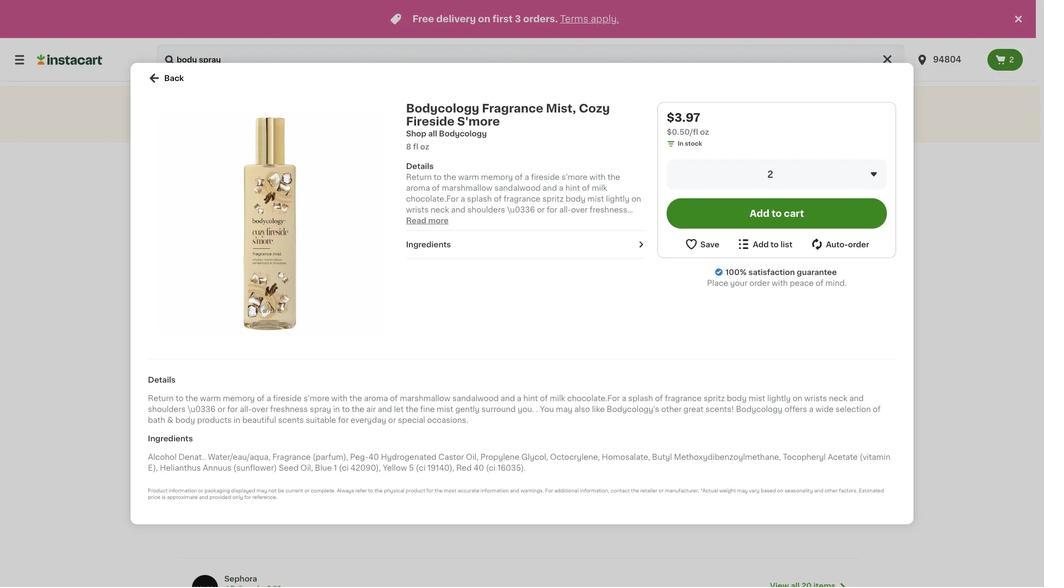 Task type: locate. For each thing, give the bounding box(es) containing it.
0 vertical spatial view all 20 items
[[770, 199, 836, 206]]

on inside 'return to the warm memory of a fireside s'more with the aroma of marshmallow  sandalwood and a hint of milk chocolate.for a splash of fragrance  spritz body mist lightly on wrists  neck and shoulders \u0336 or for all-over freshness spray in to the air and let the fine mist gently surround you. . you may also like bodycology's other great scents! bodycology offers a wide selection of bath & body products in beautiful scents suitable for everyday or special occasions.'
[[632, 195, 641, 203]]

peach
[[627, 507, 646, 513]]

fragrance inside bodycology fragrance mist, cozy fireside s'more
[[396, 498, 426, 504]]

0 vertical spatial warm
[[458, 173, 479, 181]]

fireside inside return to the warm memory of a fireside s'more with the aroma of marshmallow  sandalwood and a hint of milk chocolate.for a splash of fragrance  spritz body mist lightly on wrists  neck and shoulders \u0336 or for all-over freshness  spray in to the air and let the fine mist gently surround you. . you may also like bodycology's other great scents! bodycology offers a wide selection of bath & body products in beautiful scents suitable for everyday or special occasions.
[[273, 395, 302, 402]]

strawberry snowflakes travel size fine fragrance mist button
[[183, 230, 260, 338]]

40 right red
[[474, 464, 484, 472]]

e),
[[148, 464, 158, 472]]

occasions. inside 'return to the warm memory of a fireside s'more with the aroma of marshmallow  sandalwood and a hint of milk chocolate.for a splash of fragrance  spritz body mist lightly on wrists  neck and shoulders \u0336 or for all-over freshness spray in to the air and let the fine mist gently surround you. . you may also like bodycology's other great scents! bodycology offers a wide selection of bath & body products in beautiful scents suitable for everyday or special occasions.'
[[600, 250, 641, 257]]

8
[[406, 143, 411, 151]]

you down read
[[406, 228, 420, 235]]

oz up "stock"
[[700, 128, 709, 136]]

sandalwood for return to the warm memory of a fireside s'more with the aroma of marshmallow  sandalwood and a hint of milk chocolate.for a splash of fragrance  spritz body mist lightly on wrists  neck and shoulders \u0336 or for all-over freshness spray in to the air and let the fine mist gently surround you. . you may also like bodycology's other great scents! bodycology offers a wide selection of bath & body products in beautiful scents suitable for everyday or special occasions.
[[495, 184, 541, 192]]

wide down bath & body works show all 20 items element at the top
[[486, 239, 504, 246]]

1 aeropostale from the left
[[531, 498, 567, 504]]

oil, left blue
[[301, 464, 313, 472]]

bodycology's for return to the warm memory of a fireside s'more with the aroma of marshmallow  sandalwood and a hint of milk chocolate.for a splash of fragrance  spritz body mist lightly on wrists  neck and shoulders \u0336 or for all-over freshness  spray in to the air and let the fine mist gently surround you. . you may also like bodycology's other great scents! bodycology offers a wide selection of bath & body products in beautiful scents suitable for everyday or special occasions.
[[607, 405, 660, 413]]

beautiful inside 'return to the warm memory of a fireside s'more with the aroma of marshmallow  sandalwood and a hint of milk chocolate.for a splash of fragrance  spritz body mist lightly on wrists  neck and shoulders \u0336 or for all-over freshness spray in to the air and let the fine mist gently surround you. . you may also like bodycology's other great scents! bodycology offers a wide selection of bath & body products in beautiful scents suitable for everyday or special occasions.'
[[415, 250, 449, 257]]

0 vertical spatial fireside
[[406, 116, 455, 127]]

splash for return to the warm memory of a fireside s'more with the aroma of marshmallow  sandalwood and a hint of milk chocolate.for a splash of fragrance  spritz body mist lightly on wrists  neck and shoulders \u0336 or for all-over freshness spray in to the air and let the fine mist gently surround you. . you may also like bodycology's other great scents! bodycology offers a wide selection of bath & body products in beautiful scents suitable for everyday or special occasions.
[[467, 195, 492, 203]]

not
[[269, 488, 277, 493]]

wide inside 'return to the warm memory of a fireside s'more with the aroma of marshmallow  sandalwood and a hint of milk chocolate.for a splash of fragrance  spritz body mist lightly on wrists  neck and shoulders \u0336 or for all-over freshness spray in to the air and let the fine mist gently surround you. . you may also like bodycology's other great scents! bodycology offers a wide selection of bath & body products in beautiful scents suitable for everyday or special occasions.'
[[486, 239, 504, 246]]

0 vertical spatial scents!
[[572, 228, 600, 235]]

thousand for fragrance
[[283, 306, 313, 312]]

special
[[571, 250, 598, 257], [398, 416, 425, 424]]

milk
[[592, 184, 608, 192], [550, 395, 566, 402]]

products inside 'return to the warm memory of a fireside s'more with the aroma of marshmallow  sandalwood and a hint of milk chocolate.for a splash of fragrance  spritz body mist lightly on wrists  neck and shoulders \u0336 or for all-over freshness spray in to the air and let the fine mist gently surround you. . you may also like bodycology's other great scents! bodycology offers a wide selection of bath & body products in beautiful scents suitable for everyday or special occasions.'
[[602, 239, 637, 246]]

size down a thousand wishes travel size fine fragrance mist image
[[388, 315, 401, 321]]

0 horizontal spatial with
[[332, 395, 348, 402]]

store inside "bath & body works delivery by 5:50pm in-store prices"
[[236, 211, 252, 217]]

fireside for bodycology fragrance mist, cozy fireside s'more shop all bodycology 8 fl oz
[[406, 116, 455, 127]]

cozy
[[579, 103, 610, 114], [380, 507, 395, 513]]

. up into the night fine fragrance mist image at the right
[[632, 217, 634, 225]]

(ci right '1' at the bottom
[[339, 464, 349, 472]]

1 store from the top
[[236, 211, 252, 217]]

bodycology's inside return to the warm memory of a fireside s'more with the aroma of marshmallow  sandalwood and a hint of milk chocolate.for a splash of fragrance  spritz body mist lightly on wrists  neck and shoulders \u0336 or for all-over freshness  spray in to the air and let the fine mist gently surround you. . you may also like bodycology's other great scents! bodycology offers a wide selection of bath & body products in beautiful scents suitable for everyday or special occasions.
[[607, 405, 660, 413]]

bodycology fragrance mist, coconut hibiscus image
[[186, 423, 257, 493]]

a inside 'a thousand wishes fine fragrance mist'
[[277, 306, 282, 312]]

all- up ingredients "button"
[[559, 206, 571, 214]]

shoulders
[[468, 206, 505, 214], [148, 405, 186, 413]]

aroma inside return to the warm memory of a fireside s'more with the aroma of marshmallow  sandalwood and a hint of milk chocolate.for a splash of fragrance  spritz body mist lightly on wrists  neck and shoulders \u0336 or for all-over freshness  spray in to the air and let the fine mist gently surround you. . you may also like bodycology's other great scents! bodycology offers a wide selection of bath & body products in beautiful scents suitable for everyday or special occasions.
[[364, 395, 388, 402]]

spray left more
[[406, 217, 428, 225]]

2 a from the left
[[363, 306, 367, 312]]

wrists for return to the warm memory of a fireside s'more with the aroma of marshmallow  sandalwood and a hint of milk chocolate.for a splash of fragrance  spritz body mist lightly on wrists  neck and shoulders \u0336 or for all-over freshness spray in to the air and let the fine mist gently surround you. . you may also like bodycology's other great scents! bodycology offers a wide selection of bath & body products in beautiful scents suitable for everyday or special occasions.
[[406, 206, 429, 214]]

thousand for size
[[369, 306, 398, 312]]

memory for return to the warm memory of a fireside s'more with the aroma of marshmallow  sandalwood and a hint of milk chocolate.for a splash of fragrance  spritz body mist lightly on wrists  neck and shoulders \u0336 or for all-over freshness spray in to the air and let the fine mist gently surround you. . you may also like bodycology's other great scents! bodycology offers a wide selection of bath & body products in beautiful scents suitable for everyday or special occasions.
[[481, 173, 513, 181]]

1 horizontal spatial spray
[[406, 217, 428, 225]]

results for "body spray"
[[179, 154, 382, 169]]

on
[[478, 15, 491, 23], [632, 195, 641, 203], [793, 395, 803, 402], [778, 488, 784, 493]]

always
[[337, 488, 354, 493]]

add for add to list
[[753, 241, 769, 248]]

neck inside 'return to the warm memory of a fireside s'more with the aroma of marshmallow  sandalwood and a hint of milk chocolate.for a splash of fragrance  spritz body mist lightly on wrists  neck and shoulders \u0336 or for all-over freshness spray in to the air and let the fine mist gently surround you. . you may also like bodycology's other great scents! bodycology offers a wide selection of bath & body products in beautiful scents suitable for everyday or special occasions.'
[[431, 206, 449, 214]]

2 wishes from the left
[[400, 306, 422, 312]]

you. for return to the warm memory of a fireside s'more with the aroma of marshmallow  sandalwood and a hint of milk chocolate.for a splash of fragrance  spritz body mist lightly on wrists  neck and shoulders \u0336 or for all-over freshness spray in to the air and let the fine mist gently surround you. . you may also like bodycology's other great scents! bodycology offers a wide selection of bath & body products in beautiful scents suitable for everyday or special occasions.
[[614, 217, 631, 225]]

item carousel region
[[183, 226, 873, 370], [183, 418, 873, 562]]

2 size from the left
[[388, 315, 401, 321]]

bodycology fragrance mist, cozy fireside s'more shop all bodycology 8 fl oz
[[406, 103, 610, 151]]

wrists inside 'return to the warm memory of a fireside s'more with the aroma of marshmallow  sandalwood and a hint of milk chocolate.for a splash of fragrance  spritz body mist lightly on wrists  neck and shoulders \u0336 or for all-over freshness spray in to the air and let the fine mist gently surround you. . you may also like bodycology's other great scents! bodycology offers a wide selection of bath & body products in beautiful scents suitable for everyday or special occasions.'
[[406, 206, 429, 214]]

bath & body works show all 20 items element
[[224, 190, 770, 201]]

strawberry pound cake fine fragrance mist image
[[443, 231, 513, 301]]

bodycology inside bodycology fragrance mist, cherry blossom
[[273, 498, 309, 504]]

\u0336 left in-store prices in the bottom of the page
[[188, 405, 216, 413]]

you inside 'return to the warm memory of a fireside s'more with the aroma of marshmallow  sandalwood and a hint of milk chocolate.for a splash of fragrance  spritz body mist lightly on wrists  neck and shoulders \u0336 or for all-over freshness spray in to the air and let the fine mist gently surround you. . you may also like bodycology's other great scents! bodycology offers a wide selection of bath & body products in beautiful scents suitable for everyday or special occasions.'
[[406, 228, 420, 235]]

may left vary
[[737, 488, 748, 493]]

body up candy
[[492, 498, 508, 504]]

hint inside return to the warm memory of a fireside s'more with the aroma of marshmallow  sandalwood and a hint of milk chocolate.for a splash of fragrance  spritz body mist lightly on wrists  neck and shoulders \u0336 or for all-over freshness  spray in to the air and let the fine mist gently surround you. . you may also like bodycology's other great scents! bodycology offers a wide selection of bath & body products in beautiful scents suitable for everyday or special occasions.
[[524, 395, 538, 402]]

bodycology
[[406, 103, 480, 114], [406, 239, 453, 246], [736, 405, 783, 413], [187, 498, 224, 504], [273, 498, 309, 504], [358, 498, 395, 504]]

hibiscus
[[230, 507, 256, 513]]

thousand down a thousand wishes travel size fine fragrance mist image
[[369, 306, 398, 312]]

for left "body
[[245, 154, 269, 169]]

homosalate,
[[602, 453, 650, 461]]

travel inside a thousand wishes travel size fine fragrance mist
[[369, 315, 387, 321]]

2 field
[[667, 159, 887, 190]]

warm inside return to the warm memory of a fireside s'more with the aroma of marshmallow  sandalwood and a hint of milk chocolate.for a splash of fragrance  spritz body mist lightly on wrists  neck and shoulders \u0336 or for all-over freshness  spray in to the air and let the fine mist gently surround you. . you may also like bodycology's other great scents! bodycology offers a wide selection of bath & body products in beautiful scents suitable for everyday or special occasions.
[[200, 395, 221, 402]]

body down for
[[548, 507, 564, 513]]

neck for return to the warm memory of a fireside s'more with the aroma of marshmallow  sandalwood and a hint of milk chocolate.for a splash of fragrance  spritz body mist lightly on wrists  neck and shoulders \u0336 or for all-over freshness  spray in to the air and let the fine mist gently surround you. . you may also like bodycology's other great scents! bodycology offers a wide selection of bath & body products in beautiful scents suitable for everyday or special occasions.
[[829, 395, 848, 402]]

milk inside return to the warm memory of a fireside s'more with the aroma of marshmallow  sandalwood and a hint of milk chocolate.for a splash of fragrance  spritz body mist lightly on wrists  neck and shoulders \u0336 or for all-over freshness  spray in to the air and let the fine mist gently surround you. . you may also like bodycology's other great scents! bodycology offers a wide selection of bath & body products in beautiful scents suitable for everyday or special occasions.
[[550, 395, 566, 402]]

1 horizontal spatial a
[[363, 306, 367, 312]]

also inside return to the warm memory of a fireside s'more with the aroma of marshmallow  sandalwood and a hint of milk chocolate.for a splash of fragrance  spritz body mist lightly on wrists  neck and shoulders \u0336 or for all-over freshness  spray in to the air and let the fine mist gently surround you. . you may also like bodycology's other great scents! bodycology offers a wide selection of bath & body products in beautiful scents suitable for everyday or special occasions.
[[575, 405, 590, 413]]

product
[[148, 488, 168, 493]]

2 (ci from the left
[[416, 464, 426, 472]]

2 view all 20 items from the top
[[770, 391, 836, 398]]

s'more right 5:55pm
[[304, 395, 330, 402]]

delivery
[[436, 15, 476, 23]]

1 horizontal spatial occasions.
[[600, 250, 641, 257]]

0 horizontal spatial like
[[458, 228, 471, 235]]

bodycology for bodycology fragrance mist, coconut hibiscus
[[187, 498, 224, 504]]

add up add to list button
[[750, 209, 770, 218]]

mist, for bodycology fragrance mist, coconut hibiscus
[[186, 507, 201, 513]]

air up the peg-
[[366, 405, 376, 413]]

scents inside 'return to the warm memory of a fireside s'more with the aroma of marshmallow  sandalwood and a hint of milk chocolate.for a splash of fragrance  spritz body mist lightly on wrists  neck and shoulders \u0336 or for all-over freshness spray in to the air and let the fine mist gently surround you. . you may also like bodycology's other great scents! bodycology offers a wide selection of bath & body products in beautiful scents suitable for everyday or special occasions.'
[[451, 250, 477, 257]]

1 horizontal spatial fragrance
[[665, 395, 702, 402]]

2 items from the top
[[814, 391, 836, 398]]

cozy inside bodycology fragrance mist, cozy fireside s'more shop all bodycology 8 fl oz
[[579, 103, 610, 114]]

you. up glycol,
[[518, 405, 534, 413]]

methoxydibenzoylmethane,
[[674, 453, 781, 461]]

details inside the details "button"
[[406, 162, 434, 170]]

0 vertical spatial sandalwood
[[495, 184, 541, 192]]

other inside return to the warm memory of a fireside s'more with the aroma of marshmallow  sandalwood and a hint of milk chocolate.for a splash of fragrance  spritz body mist lightly on wrists  neck and shoulders \u0336 or for all-over freshness  spray in to the air and let the fine mist gently surround you. . you may also like bodycology's other great scents! bodycology offers a wide selection of bath & body products in beautiful scents suitable for everyday or special occasions.
[[662, 405, 682, 413]]

thousand down seller
[[283, 306, 313, 312]]

1 in- from the top
[[227, 211, 236, 217]]

sweet
[[459, 507, 478, 513]]

chocolate.for for return to the warm memory of a fireside s'more with the aroma of marshmallow  sandalwood and a hint of milk chocolate.for a splash of fragrance  spritz body mist lightly on wrists  neck and shoulders \u0336 or for all-over freshness  spray in to the air and let the fine mist gently surround you. . you may also like bodycology's other great scents! bodycology offers a wide selection of bath & body products in beautiful scents suitable for everyday or special occasions.
[[567, 395, 620, 402]]

1 vertical spatial shoulders
[[148, 405, 186, 413]]

fragrance inside 'return to the warm memory of a fireside s'more with the aroma of marshmallow  sandalwood and a hint of milk chocolate.for a splash of fragrance  spritz body mist lightly on wrists  neck and shoulders \u0336 or for all-over freshness spray in to the air and let the fine mist gently surround you. . you may also like bodycology's other great scents! bodycology offers a wide selection of bath & body products in beautiful scents suitable for everyday or special occasions.'
[[504, 195, 541, 203]]

(ci
[[339, 464, 349, 472], [416, 464, 426, 472], [486, 464, 496, 472]]

water/eau/aqua,
[[208, 453, 271, 461]]

memory for return to the warm memory of a fireside s'more with the aroma of marshmallow  sandalwood and a hint of milk chocolate.for a splash of fragrance  spritz body mist lightly on wrists  neck and shoulders \u0336 or for all-over freshness  spray in to the air and let the fine mist gently surround you. . you may also like bodycology's other great scents! bodycology offers a wide selection of bath & body products in beautiful scents suitable for everyday or special occasions.
[[223, 395, 255, 402]]

bodycology's up homosalate,
[[607, 405, 660, 413]]

0 vertical spatial bodycology's
[[473, 228, 526, 235]]

let for return to the warm memory of a fireside s'more with the aroma of marshmallow  sandalwood and a hint of milk chocolate.for a splash of fragrance  spritz body mist lightly on wrists  neck and shoulders \u0336 or for all-over freshness  spray in to the air and let the fine mist gently surround you. . you may also like bodycology's other great scents! bodycology offers a wide selection of bath & body products in beautiful scents suitable for everyday or special occasions.
[[394, 405, 404, 413]]

great for return to the warm memory of a fireside s'more with the aroma of marshmallow  sandalwood and a hint of milk chocolate.for a splash of fragrance  spritz body mist lightly on wrists  neck and shoulders \u0336 or for all-over freshness spray in to the air and let the fine mist gently surround you. . you may also like bodycology's other great scents! bodycology offers a wide selection of bath & body products in beautiful scents suitable for everyday or special occasions.
[[550, 228, 570, 235]]

gently inside 'return to the warm memory of a fireside s'more with the aroma of marshmallow  sandalwood and a hint of milk chocolate.for a splash of fragrance  spritz body mist lightly on wrists  neck and shoulders \u0336 or for all-over freshness spray in to the air and let the fine mist gently surround you. . you may also like bodycology's other great scents! bodycology offers a wide selection of bath & body products in beautiful scents suitable for everyday or special occasions.'
[[552, 217, 576, 225]]

great for return to the warm memory of a fireside s'more with the aroma of marshmallow  sandalwood and a hint of milk chocolate.for a splash of fragrance  spritz body mist lightly on wrists  neck and shoulders \u0336 or for all-over freshness  spray in to the air and let the fine mist gently surround you. . you may also like bodycology's other great scents! bodycology offers a wide selection of bath & body products in beautiful scents suitable for everyday or special occasions.
[[684, 405, 704, 413]]

fireside inside bodycology fragrance mist, cozy fireside s'more
[[397, 507, 421, 513]]

gently up cozy vanilla bourbon fine fragrance mist image
[[552, 217, 576, 225]]

a thousand wishes fine fragrance mist image
[[272, 231, 342, 301]]

1 horizontal spatial you
[[540, 405, 554, 413]]

like inside return to the warm memory of a fireside s'more with the aroma of marshmallow  sandalwood and a hint of milk chocolate.for a splash of fragrance  spritz body mist lightly on wrists  neck and shoulders \u0336 or for all-over freshness  spray in to the air and let the fine mist gently surround you. . you may also like bodycology's other great scents! bodycology offers a wide selection of bath & body products in beautiful scents suitable for everyday or special occasions.
[[592, 405, 605, 413]]

sandalwood inside 'return to the warm memory of a fireside s'more with the aroma of marshmallow  sandalwood and a hint of milk chocolate.for a splash of fragrance  spritz body mist lightly on wrists  neck and shoulders \u0336 or for all-over freshness spray in to the air and let the fine mist gently surround you. . you may also like bodycology's other great scents! bodycology offers a wide selection of bath & body products in beautiful scents suitable for everyday or special occasions.'
[[495, 184, 541, 192]]

beautiful inside return to the warm memory of a fireside s'more with the aroma of marshmallow  sandalwood and a hint of milk chocolate.for a splash of fragrance  spritz body mist lightly on wrists  neck and shoulders \u0336 or for all-over freshness  spray in to the air and let the fine mist gently surround you. . you may also like bodycology's other great scents! bodycology offers a wide selection of bath & body products in beautiful scents suitable for everyday or special occasions.
[[242, 416, 276, 424]]

you. up into the night fine fragrance mist image at the right
[[614, 217, 631, 225]]

0 horizontal spatial wide
[[486, 239, 504, 246]]

may
[[422, 228, 439, 235], [556, 405, 573, 413], [257, 488, 267, 493], [737, 488, 748, 493]]

1 vertical spatial hint
[[524, 395, 538, 402]]

1 thousand from the left
[[283, 306, 313, 312]]

1 horizontal spatial \u0336
[[507, 206, 535, 214]]

2 view from the top
[[770, 391, 789, 398]]

2 item carousel region from the top
[[183, 418, 873, 562]]

s'more down the details "button"
[[562, 173, 588, 181]]

air inside 'return to the warm memory of a fireside s'more with the aroma of marshmallow  sandalwood and a hint of milk chocolate.for a splash of fragrance  spritz body mist lightly on wrists  neck and shoulders \u0336 or for all-over freshness spray in to the air and let the fine mist gently surround you. . you may also like bodycology's other great scents! bodycology offers a wide selection of bath & body products in beautiful scents suitable for everyday or special occasions.'
[[463, 217, 472, 225]]

s'more up bodycology
[[457, 116, 500, 127]]

0 vertical spatial bath
[[553, 239, 570, 246]]

also up octocrylene,
[[575, 405, 590, 413]]

occasions.
[[600, 250, 641, 257], [427, 416, 468, 424]]

1 horizontal spatial scents!
[[706, 405, 734, 413]]

fine up ingredients "button"
[[517, 217, 531, 225]]

ariana grande body mist, sweet like candy button
[[439, 422, 516, 521]]

wide up body fantasies fragrance body spray, vanilla image
[[816, 405, 834, 413]]

0 horizontal spatial ingredients
[[148, 435, 193, 442]]

1 horizontal spatial you.
[[614, 217, 631, 225]]

0 vertical spatial everyday
[[523, 250, 559, 257]]

great inside return to the warm memory of a fireside s'more with the aroma of marshmallow  sandalwood and a hint of milk chocolate.for a splash of fragrance  spritz body mist lightly on wrists  neck and shoulders \u0336 or for all-over freshness  spray in to the air and let the fine mist gently surround you. . you may also like bodycology's other great scents! bodycology offers a wide selection of bath & body products in beautiful scents suitable for everyday or special occasions.
[[684, 405, 704, 413]]

selection inside return to the warm memory of a fireside s'more with the aroma of marshmallow  sandalwood and a hint of milk chocolate.for a splash of fragrance  spritz body mist lightly on wrists  neck and shoulders \u0336 or for all-over freshness  spray in to the air and let the fine mist gently surround you. . you may also like bodycology's other great scents! bodycology offers a wide selection of bath & body products in beautiful scents suitable for everyday or special occasions.
[[836, 405, 871, 413]]

current
[[286, 488, 303, 493]]

bodycology's up ingredients "button"
[[473, 228, 526, 235]]

products for return to the warm memory of a fireside s'more with the aroma of marshmallow  sandalwood and a hint of milk chocolate.for a splash of fragrance  spritz body mist lightly on wrists  neck and shoulders \u0336 or for all-over freshness  spray in to the air and let the fine mist gently surround you. . you may also like bodycology's other great scents! bodycology offers a wide selection of bath & body products in beautiful scents suitable for everyday or special occasions.
[[197, 416, 232, 424]]

spray for return to the warm memory of a fireside s'more with the aroma of marshmallow  sandalwood and a hint of milk chocolate.for a splash of fragrance  spritz body mist lightly on wrists  neck and shoulders \u0336 or for all-over freshness  spray in to the air and let the fine mist gently surround you. . you may also like bodycology's other great scents! bodycology offers a wide selection of bath & body products in beautiful scents suitable for everyday or special occasions.
[[310, 405, 331, 413]]

1 horizontal spatial warm
[[458, 173, 479, 181]]

special inside return to the warm memory of a fireside s'more with the aroma of marshmallow  sandalwood and a hint of milk chocolate.for a splash of fragrance  spritz body mist lightly on wrists  neck and shoulders \u0336 or for all-over freshness  spray in to the air and let the fine mist gently surround you. . you may also like bodycology's other great scents! bodycology offers a wide selection of bath & body products in beautiful scents suitable for everyday or special occasions.
[[398, 416, 425, 424]]

fragrance for return to the warm memory of a fireside s'more with the aroma of marshmallow  sandalwood and a hint of milk chocolate.for a splash of fragrance  spritz body mist lightly on wrists  neck and shoulders \u0336 or for all-over freshness spray in to the air and let the fine mist gently surround you. . you may also like bodycology's other great scents! bodycology offers a wide selection of bath & body products in beautiful scents suitable for everyday or special occasions.
[[504, 195, 541, 203]]

order
[[848, 241, 870, 248], [750, 279, 770, 287]]

mist, left cherry
[[275, 507, 289, 513]]

1 vertical spatial 20
[[802, 391, 812, 398]]

auto-order
[[826, 241, 870, 248]]

item carousel region containing strawberry snowflakes travel size fine fragrance mist
[[183, 226, 873, 370]]

cozy inside bodycology fragrance mist, cozy fireside s'more
[[380, 507, 395, 513]]

bodycology fragrance mist, cherry blossom image
[[272, 423, 342, 493]]

bodycology fragrance mist, cherry blossom button
[[268, 422, 345, 521]]

1 vertical spatial occasions.
[[427, 416, 468, 424]]

a thousand wishes travel size fine fragrance mist
[[363, 306, 422, 330]]

0 vertical spatial milk
[[592, 184, 608, 192]]

0 vertical spatial by
[[258, 202, 265, 208]]

body down fantasies on the right of the page
[[817, 507, 833, 513]]

a for a thousand wishes fine fragrance mist
[[277, 306, 282, 312]]

delivery up in-store prices in the bottom of the page
[[230, 394, 256, 400]]

wishes down a thousand wishes travel size fine fragrance mist image
[[400, 306, 422, 312]]

2 delivery from the top
[[230, 394, 256, 400]]

by up in-store prices in the bottom of the page
[[258, 394, 265, 400]]

strawberry snowflakes fine fragrance mist image
[[699, 231, 769, 301]]

1 horizontal spatial chocolate.for
[[567, 395, 620, 402]]

complete.
[[311, 488, 336, 493]]

0 horizontal spatial 40
[[369, 453, 379, 461]]

with inside return to the warm memory of a fireside s'more with the aroma of marshmallow  sandalwood and a hint of milk chocolate.for a splash of fragrance  spritz body mist lightly on wrists  neck and shoulders \u0336 or for all-over freshness  spray in to the air and let the fine mist gently surround you. . you may also like bodycology's other great scents! bodycology offers a wide selection of bath & body products in beautiful scents suitable for everyday or special occasions.
[[332, 395, 348, 402]]

limited time offer region
[[0, 0, 1012, 38]]

spray,
[[834, 507, 853, 513]]

body fantasies fragrance body spray, vanilla image
[[784, 423, 854, 493]]

cozy for bodycology fragrance mist, cozy fireside s'more
[[380, 507, 395, 513]]

special inside 'return to the warm memory of a fireside s'more with the aroma of marshmallow  sandalwood and a hint of milk chocolate.for a splash of fragrance  spritz body mist lightly on wrists  neck and shoulders \u0336 or for all-over freshness spray in to the air and let the fine mist gently surround you. . you may also like bodycology's other great scents! bodycology offers a wide selection of bath & body products in beautiful scents suitable for everyday or special occasions.'
[[571, 250, 598, 257]]

offers for return to the warm memory of a fireside s'more with the aroma of marshmallow  sandalwood and a hint of milk chocolate.for a splash of fragrance  spritz body mist lightly on wrists  neck and shoulders \u0336 or for all-over freshness  spray in to the air and let the fine mist gently surround you. . you may also like bodycology's other great scents! bodycology offers a wide selection of bath & body products in beautiful scents suitable for everyday or special occasions.
[[785, 405, 807, 413]]

prices down 5:50pm
[[253, 211, 272, 217]]

shoulders down bath & body works show all 20 items element at the top
[[468, 206, 505, 214]]

bodycology inside bodycology fragrance mist, coconut hibiscus
[[187, 498, 224, 504]]

1 vertical spatial add
[[753, 241, 769, 248]]

body
[[253, 191, 274, 199], [492, 498, 508, 504], [651, 498, 667, 504], [796, 498, 812, 504], [548, 507, 564, 513], [817, 507, 833, 513]]

travel down the strawberry
[[199, 315, 216, 321]]

0 horizontal spatial spritz
[[543, 195, 564, 203]]

for up ingredients "button"
[[547, 206, 558, 214]]

vanilla
[[810, 516, 829, 522]]

0 vertical spatial wide
[[486, 239, 504, 246]]

1 vertical spatial \u0336
[[188, 405, 216, 413]]

1 vertical spatial suitable
[[306, 416, 336, 424]]

splash
[[467, 195, 492, 203], [629, 395, 653, 402]]

lightly
[[606, 195, 630, 203], [768, 395, 791, 402]]

1 vertical spatial also
[[575, 405, 590, 413]]

1 a from the left
[[277, 306, 282, 312]]

mist, down refer at bottom left
[[364, 507, 378, 513]]

beautiful down in-store prices in the bottom of the page
[[242, 416, 276, 424]]

mist, down ariana
[[443, 507, 457, 513]]

more
[[428, 217, 449, 225]]

size down snowflakes
[[218, 315, 230, 321]]

ingredients down read more
[[406, 241, 451, 248]]

let up hydrogenated
[[394, 405, 404, 413]]

add
[[750, 209, 770, 218], [753, 241, 769, 248]]

1 horizontal spatial thousand
[[369, 306, 398, 312]]

hint for return to the warm memory of a fireside s'more with the aroma of marshmallow  sandalwood and a hint of milk chocolate.for a splash of fragrance  spritz body mist lightly on wrists  neck and shoulders \u0336 or for all-over freshness  spray in to the air and let the fine mist gently surround you. . you may also like bodycology's other great scents! bodycology offers a wide selection of bath & body products in beautiful scents suitable for everyday or special occasions.
[[524, 395, 538, 402]]

warm up bath & body works show all 20 items element at the top
[[458, 173, 479, 181]]

oil, up red
[[466, 453, 479, 461]]

(parfum),
[[313, 453, 348, 461]]

splash inside 'return to the warm memory of a fireside s'more with the aroma of marshmallow  sandalwood and a hint of milk chocolate.for a splash of fragrance  spritz body mist lightly on wrists  neck and shoulders \u0336 or for all-over freshness spray in to the air and let the fine mist gently surround you. . you may also like bodycology's other great scents! bodycology offers a wide selection of bath & body products in beautiful scents suitable for everyday or special occasions.'
[[467, 195, 492, 203]]

bodycology fragrance mist, cozy fireside s'more image
[[157, 111, 383, 337], [357, 423, 427, 493]]

bodycology inside bodycology fragrance mist, cozy fireside s'more
[[358, 498, 395, 504]]

return for return to the warm memory of a fireside s'more with the aroma of marshmallow  sandalwood and a hint of milk chocolate.for a splash of fragrance  spritz body mist lightly on wrists  neck and shoulders \u0336 or for all-over freshness  spray in to the air and let the fine mist gently surround you. . you may also like bodycology's other great scents! bodycology offers a wide selection of bath & body products in beautiful scents suitable for everyday or special occasions.
[[148, 395, 174, 402]]

air right more
[[463, 217, 472, 225]]

0 horizontal spatial s'more
[[382, 516, 403, 522]]

0 horizontal spatial size
[[218, 315, 230, 321]]

travel down a thousand wishes travel size fine fragrance mist image
[[369, 315, 387, 321]]

acetate
[[828, 453, 858, 461]]

1 items from the top
[[814, 199, 836, 206]]

offers for return to the warm memory of a fireside s'more with the aroma of marshmallow  sandalwood and a hint of milk chocolate.for a splash of fragrance  spritz body mist lightly on wrists  neck and shoulders \u0336 or for all-over freshness spray in to the air and let the fine mist gently surround you. . you may also like bodycology's other great scents! bodycology offers a wide selection of bath & body products in beautiful scents suitable for everyday or special occasions.
[[455, 239, 477, 246]]

3 fine from the left
[[402, 315, 415, 321]]

add left list at the right
[[753, 241, 769, 248]]

0 vertical spatial ingredients
[[406, 241, 451, 248]]

1 horizontal spatial fine
[[277, 315, 290, 321]]

blossom
[[313, 507, 339, 513]]

your
[[731, 279, 748, 287]]

1 vertical spatial ingredients
[[148, 435, 193, 442]]

scents! for return to the warm memory of a fireside s'more with the aroma of marshmallow  sandalwood and a hint of milk chocolate.for a splash of fragrance  spritz body mist lightly on wrists  neck and shoulders \u0336 or for all-over freshness  spray in to the air and let the fine mist gently surround you. . you may also like bodycology's other great scents! bodycology offers a wide selection of bath & body products in beautiful scents suitable for everyday or special occasions.
[[706, 405, 734, 413]]

0 vertical spatial chocolate.for
[[406, 195, 459, 203]]

store down the bath
[[236, 211, 252, 217]]

contact
[[611, 488, 630, 493]]

1 by from the top
[[258, 202, 265, 208]]

in- down the bath
[[227, 211, 236, 217]]

suitable for return to the warm memory of a fireside s'more with the aroma of marshmallow  sandalwood and a hint of milk chocolate.for a splash of fragrance  spritz body mist lightly on wrists  neck and shoulders \u0336 or for all-over freshness  spray in to the air and let the fine mist gently surround you. . you may also like bodycology's other great scents! bodycology offers a wide selection of bath & body products in beautiful scents suitable for everyday or special occasions.
[[306, 416, 336, 424]]

product information or packaging displayed may not be current or complete. always refer to the physical product for the most accurate information and warnings. for additional information, contact the retailer or manufacturer. *actual weight may vary based on seasonality and other factors. estimated price is approximate and provided only for reference.
[[148, 488, 884, 500]]

16035).
[[498, 464, 526, 472]]

chat
[[676, 105, 694, 113]]

0 horizontal spatial spray
[[310, 405, 331, 413]]

mist, for bodycology fragrance mist, cozy fireside s'more shop all bodycology 8 fl oz
[[546, 103, 576, 114]]

1 vertical spatial splash
[[629, 395, 653, 402]]

2 aeropostale from the left
[[613, 498, 650, 504]]

fragrance inside return to the warm memory of a fireside s'more with the aroma of marshmallow  sandalwood and a hint of milk chocolate.for a splash of fragrance  spritz body mist lightly on wrists  neck and shoulders \u0336 or for all-over freshness  spray in to the air and let the fine mist gently surround you. . you may also like bodycology's other great scents! bodycology offers a wide selection of bath & body products in beautiful scents suitable for everyday or special occasions.
[[665, 395, 702, 402]]

wide for return to the warm memory of a fireside s'more with the aroma of marshmallow  sandalwood and a hint of milk chocolate.for a splash of fragrance  spritz body mist lightly on wrists  neck and shoulders \u0336 or for all-over freshness spray in to the air and let the fine mist gently surround you. . you may also like bodycology's other great scents! bodycology offers a wide selection of bath & body products in beautiful scents suitable for everyday or special occasions.
[[486, 239, 504, 246]]

suitable inside return to the warm memory of a fireside s'more with the aroma of marshmallow  sandalwood and a hint of milk chocolate.for a splash of fragrance  spritz body mist lightly on wrists  neck and shoulders \u0336 or for all-over freshness  spray in to the air and let the fine mist gently surround you. . you may also like bodycology's other great scents! bodycology offers a wide selection of bath & body products in beautiful scents suitable for everyday or special occasions.
[[306, 416, 336, 424]]

100%
[[726, 269, 747, 276]]

bodycology fragrance mist, cozy fireside s'more button
[[354, 422, 431, 530]]

free delivery on first 3 orders. terms apply.
[[413, 15, 619, 23]]

bodycology for bodycology fragrance mist, cozy fireside s'more
[[358, 498, 395, 504]]

2 thousand from the left
[[369, 306, 398, 312]]

fragrance inside bodycology fragrance mist, cozy fireside s'more shop all bodycology 8 fl oz
[[482, 103, 544, 114]]

lightly inside 'return to the warm memory of a fireside s'more with the aroma of marshmallow  sandalwood and a hint of milk chocolate.for a splash of fragrance  spritz body mist lightly on wrists  neck and shoulders \u0336 or for all-over freshness spray in to the air and let the fine mist gently surround you. . you may also like bodycology's other great scents! bodycology offers a wide selection of bath & body products in beautiful scents suitable for everyday or special occasions.'
[[606, 195, 630, 203]]

aeropostale
[[531, 498, 567, 504], [613, 498, 650, 504]]

1 horizontal spatial aroma
[[406, 184, 430, 192]]

mist, inside bodycology fragrance mist, cozy fireside s'more shop all bodycology 8 fl oz
[[546, 103, 576, 114]]

selection up acetate
[[836, 405, 871, 413]]

s'more for return to the warm memory of a fireside s'more with the aroma of marshmallow  sandalwood and a hint of milk chocolate.for a splash of fragrance  spritz body mist lightly on wrists  neck and shoulders \u0336 or for all-over freshness  spray in to the air and let the fine mist gently surround you. . you may also like bodycology's other great scents! bodycology offers a wide selection of bath & body products in beautiful scents suitable for everyday or special occasions.
[[304, 395, 330, 402]]

mist
[[323, 315, 336, 321], [231, 324, 244, 330], [402, 324, 415, 330], [565, 507, 578, 513]]

0 vertical spatial surround
[[578, 217, 612, 225]]

0 horizontal spatial neck
[[431, 206, 449, 214]]

0 vertical spatial special
[[571, 250, 598, 257]]

may up aeropostale blushing body mist image
[[556, 405, 573, 413]]

0 vertical spatial all-
[[559, 206, 571, 214]]

may inside return to the warm memory of a fireside s'more with the aroma of marshmallow  sandalwood and a hint of milk chocolate.for a splash of fragrance  spritz body mist lightly on wrists  neck and shoulders \u0336 or for all-over freshness  spray in to the air and let the fine mist gently surround you. . you may also like bodycology's other great scents! bodycology offers a wide selection of bath & body products in beautiful scents suitable for everyday or special occasions.
[[556, 405, 573, 413]]

products inside return to the warm memory of a fireside s'more with the aroma of marshmallow  sandalwood and a hint of milk chocolate.for a splash of fragrance  spritz body mist lightly on wrists  neck and shoulders \u0336 or for all-over freshness  spray in to the air and let the fine mist gently surround you. . you may also like bodycology's other great scents! bodycology offers a wide selection of bath & body products in beautiful scents suitable for everyday or special occasions.
[[197, 416, 232, 424]]

by left 5:50pm
[[258, 202, 265, 208]]

0 horizontal spatial surround
[[482, 405, 516, 413]]

42090),
[[351, 464, 381, 472]]

the
[[444, 173, 456, 181], [608, 173, 620, 181], [448, 217, 461, 225], [502, 217, 515, 225], [186, 395, 198, 402], [350, 395, 362, 402], [352, 405, 365, 413], [406, 405, 419, 413], [375, 488, 383, 493], [435, 488, 443, 493], [631, 488, 639, 493]]

you up glycol,
[[540, 405, 554, 413]]

milk for return to the warm memory of a fireside s'more with the aroma of marshmallow  sandalwood and a hint of milk chocolate.for a splash of fragrance  spritz body mist lightly on wrists  neck and shoulders \u0336 or for all-over freshness  spray in to the air and let the fine mist gently surround you. . you may also like bodycology's other great scents! bodycology offers a wide selection of bath & body products in beautiful scents suitable for everyday or special occasions.
[[550, 395, 566, 402]]

0 horizontal spatial all-
[[240, 405, 252, 413]]

in
[[678, 141, 684, 147]]

suitable inside 'return to the warm memory of a fireside s'more with the aroma of marshmallow  sandalwood and a hint of milk chocolate.for a splash of fragrance  spritz body mist lightly on wrists  neck and shoulders \u0336 or for all-over freshness spray in to the air and let the fine mist gently surround you. . you may also like bodycology's other great scents! bodycology offers a wide selection of bath & body products in beautiful scents suitable for everyday or special occasions.'
[[478, 250, 509, 257]]

1 horizontal spatial wide
[[816, 405, 834, 413]]

memory inside 'return to the warm memory of a fireside s'more with the aroma of marshmallow  sandalwood and a hint of milk chocolate.for a splash of fragrance  spritz body mist lightly on wrists  neck and shoulders \u0336 or for all-over freshness spray in to the air and let the fine mist gently surround you. . you may also like bodycology's other great scents! bodycology offers a wide selection of bath & body products in beautiful scents suitable for everyday or special occasions.'
[[481, 173, 513, 181]]

body down seasonality
[[796, 498, 812, 504]]

oz
[[700, 128, 709, 136], [420, 143, 429, 151]]

0 vertical spatial selection
[[506, 239, 541, 246]]

other inside 'return to the warm memory of a fireside s'more with the aroma of marshmallow  sandalwood and a hint of milk chocolate.for a splash of fragrance  spritz body mist lightly on wrists  neck and shoulders \u0336 or for all-over freshness spray in to the air and let the fine mist gently surround you. . you may also like bodycology's other great scents! bodycology offers a wide selection of bath & body products in beautiful scents suitable for everyday or special occasions.'
[[528, 228, 548, 235]]

travel inside strawberry snowflakes travel size fine fragrance mist
[[199, 315, 216, 321]]

mist, down approximate on the left
[[186, 507, 201, 513]]

body up "daisy"
[[651, 498, 667, 504]]

0 horizontal spatial milk
[[550, 395, 566, 402]]

0 horizontal spatial splash
[[467, 195, 492, 203]]

1 wishes from the left
[[314, 306, 336, 312]]

1 travel from the left
[[199, 315, 216, 321]]

aeropostale blushing body mist button
[[525, 422, 601, 521]]

surround for return to the warm memory of a fireside s'more with the aroma of marshmallow  sandalwood and a hint of milk chocolate.for a splash of fragrance  spritz body mist lightly on wrists  neck and shoulders \u0336 or for all-over freshness  spray in to the air and let the fine mist gently surround you. . you may also like bodycology's other great scents! bodycology offers a wide selection of bath & body products in beautiful scents suitable for everyday or special occasions.
[[482, 405, 516, 413]]

chocolate.for inside 'return to the warm memory of a fireside s'more with the aroma of marshmallow  sandalwood and a hint of milk chocolate.for a splash of fragrance  spritz body mist lightly on wrists  neck and shoulders \u0336 or for all-over freshness spray in to the air and let the fine mist gently surround you. . you may also like bodycology's other great scents! bodycology offers a wide selection of bath & body products in beautiful scents suitable for everyday or special occasions.'
[[406, 195, 459, 203]]

. for return to the warm memory of a fireside s'more with the aroma of marshmallow  sandalwood and a hint of milk chocolate.for a splash of fragrance  spritz body mist lightly on wrists  neck and shoulders \u0336 or for all-over freshness spray in to the air and let the fine mist gently surround you. . you may also like bodycology's other great scents! bodycology offers a wide selection of bath & body products in beautiful scents suitable for everyday or special occasions.
[[632, 217, 634, 225]]

wishes inside 'a thousand wishes fine fragrance mist'
[[314, 306, 336, 312]]

prices down delivery by 5:55pm
[[253, 403, 272, 409]]

1 vertical spatial prices
[[253, 403, 272, 409]]

1 horizontal spatial travel
[[369, 315, 387, 321]]

s'more for return to the warm memory of a fireside s'more with the aroma of marshmallow  sandalwood and a hint of milk chocolate.for a splash of fragrance  spritz body mist lightly on wrists  neck and shoulders \u0336 or for all-over freshness spray in to the air and let the fine mist gently surround you. . you may also like bodycology's other great scents! bodycology offers a wide selection of bath & body products in beautiful scents suitable for everyday or special occasions.
[[562, 173, 588, 181]]

mist, for bodycology fragrance mist, cozy fireside s'more
[[364, 507, 378, 513]]

item carousel region containing bodycology fragrance mist, coconut hibiscus
[[183, 418, 873, 562]]

1 horizontal spatial splash
[[629, 395, 653, 402]]

1
[[334, 464, 337, 472]]

0 vertical spatial 20
[[802, 199, 812, 206]]

. inside 'return to the warm memory of a fireside s'more with the aroma of marshmallow  sandalwood and a hint of milk chocolate.for a splash of fragrance  spritz body mist lightly on wrists  neck and shoulders \u0336 or for all-over freshness spray in to the air and let the fine mist gently surround you. . you may also like bodycology's other great scents! bodycology offers a wide selection of bath & body products in beautiful scents suitable for everyday or special occasions.'
[[632, 217, 634, 225]]

freshness for return to the warm memory of a fireside s'more with the aroma of marshmallow  sandalwood and a hint of milk chocolate.for a splash of fragrance  spritz body mist lightly on wrists  neck and shoulders \u0336 or for all-over freshness  spray in to the air and let the fine mist gently surround you. . you may also like bodycology's other great scents! bodycology offers a wide selection of bath & body products in beautiful scents suitable for everyday or special occasions.
[[270, 405, 308, 413]]

memory inside return to the warm memory of a fireside s'more with the aroma of marshmallow  sandalwood and a hint of milk chocolate.for a splash of fragrance  spritz body mist lightly on wrists  neck and shoulders \u0336 or for all-over freshness  spray in to the air and let the fine mist gently surround you. . you may also like bodycology's other great scents! bodycology offers a wide selection of bath & body products in beautiful scents suitable for everyday or special occasions.
[[223, 395, 255, 402]]

1 vertical spatial wide
[[816, 405, 834, 413]]

bodycology fragrance mist, coconut hibiscus button
[[183, 422, 260, 521]]

all- down delivery by 5:55pm
[[240, 405, 252, 413]]

fragrance inside bodycology fragrance mist, coconut hibiscus
[[225, 498, 256, 504]]

also inside 'return to the warm memory of a fireside s'more with the aroma of marshmallow  sandalwood and a hint of milk chocolate.for a splash of fragrance  spritz body mist lightly on wrists  neck and shoulders \u0336 or for all-over freshness spray in to the air and let the fine mist gently surround you. . you may also like bodycology's other great scents! bodycology offers a wide selection of bath & body products in beautiful scents suitable for everyday or special occasions.'
[[441, 228, 456, 235]]

spray inside return to the warm memory of a fireside s'more with the aroma of marshmallow  sandalwood and a hint of milk chocolate.for a splash of fragrance  spritz body mist lightly on wrists  neck and shoulders \u0336 or for all-over freshness  spray in to the air and let the fine mist gently surround you. . you may also like bodycology's other great scents! bodycology offers a wide selection of bath & body products in beautiful scents suitable for everyday or special occasions.
[[310, 405, 331, 413]]

1 vertical spatial bodycology fragrance mist, cozy fireside s'more image
[[357, 423, 427, 493]]

fragrance inside 'a thousand wishes fine fragrance mist'
[[292, 315, 322, 321]]

fireside down product in the left of the page
[[397, 507, 421, 513]]

beautiful for return to the warm memory of a fireside s'more with the aroma of marshmallow  sandalwood and a hint of milk chocolate.for a splash of fragrance  spritz body mist lightly on wrists  neck and shoulders \u0336 or for all-over freshness  spray in to the air and let the fine mist gently surround you. . you may also like bodycology's other great scents! bodycology offers a wide selection of bath & body products in beautiful scents suitable for everyday or special occasions.
[[242, 416, 276, 424]]

1 vertical spatial in-
[[227, 403, 236, 409]]

beautiful
[[415, 250, 449, 257], [242, 416, 276, 424]]

1 vertical spatial you
[[540, 405, 554, 413]]

1 horizontal spatial all-
[[559, 206, 571, 214]]

. inside return to the warm memory of a fireside s'more with the aroma of marshmallow  sandalwood and a hint of milk chocolate.for a splash of fragrance  spritz body mist lightly on wrists  neck and shoulders \u0336 or for all-over freshness  spray in to the air and let the fine mist gently surround you. . you may also like bodycology's other great scents! bodycology offers a wide selection of bath & body products in beautiful scents suitable for everyday or special occasions.
[[536, 405, 538, 413]]

over for return to the warm memory of a fireside s'more with the aroma of marshmallow  sandalwood and a hint of milk chocolate.for a splash of fragrance  spritz body mist lightly on wrists  neck and shoulders \u0336 or for all-over freshness spray in to the air and let the fine mist gently surround you. . you may also like bodycology's other great scents! bodycology offers a wide selection of bath & body products in beautiful scents suitable for everyday or special occasions.
[[571, 206, 588, 214]]

body inside "bath & body works delivery by 5:50pm in-store prices"
[[253, 191, 274, 199]]

scents! inside return to the warm memory of a fireside s'more with the aroma of marshmallow  sandalwood and a hint of milk chocolate.for a splash of fragrance  spritz body mist lightly on wrists  neck and shoulders \u0336 or for all-over freshness  spray in to the air and let the fine mist gently surround you. . you may also like bodycology's other great scents! bodycology offers a wide selection of bath & body products in beautiful scents suitable for everyday or special occasions.
[[706, 405, 734, 413]]

aeropostale down for
[[531, 498, 567, 504]]

bath
[[224, 191, 243, 199]]

in- down delivery by 5:55pm
[[227, 403, 236, 409]]

sephora link
[[183, 567, 858, 588]]

selection down bath & body works show all 20 items element at the top
[[506, 239, 541, 246]]

also for return to the warm memory of a fireside s'more with the aroma of marshmallow  sandalwood and a hint of milk chocolate.for a splash of fragrance  spritz body mist lightly on wrists  neck and shoulders \u0336 or for all-over freshness  spray in to the air and let the fine mist gently surround you. . you may also like bodycology's other great scents! bodycology offers a wide selection of bath & body products in beautiful scents suitable for everyday or special occasions.
[[575, 405, 590, 413]]

$3.97 $0.50/fl oz
[[667, 112, 709, 136]]

may down read more
[[422, 228, 439, 235]]

for down displayed
[[244, 495, 251, 500]]

spritz inside 'return to the warm memory of a fireside s'more with the aroma of marshmallow  sandalwood and a hint of milk chocolate.for a splash of fragrance  spritz body mist lightly on wrists  neck and shoulders \u0336 or for all-over freshness spray in to the air and let the fine mist gently surround you. . you may also like bodycology's other great scents! bodycology offers a wide selection of bath & body products in beautiful scents suitable for everyday or special occasions.'
[[543, 195, 564, 203]]

occasions. inside return to the warm memory of a fireside s'more with the aroma of marshmallow  sandalwood and a hint of milk chocolate.for a splash of fragrance  spritz body mist lightly on wrists  neck and shoulders \u0336 or for all-over freshness  spray in to the air and let the fine mist gently surround you. . you may also like bodycology's other great scents! bodycology offers a wide selection of bath & body products in beautiful scents suitable for everyday or special occasions.
[[427, 416, 468, 424]]

2 fine from the left
[[277, 315, 290, 321]]

manufacturer.
[[665, 488, 699, 493]]

0 horizontal spatial wishes
[[314, 306, 336, 312]]

1 item carousel region from the top
[[183, 226, 873, 370]]

to
[[434, 173, 442, 181], [772, 209, 782, 218], [438, 217, 446, 225], [771, 241, 779, 248], [176, 395, 184, 402], [342, 405, 350, 413], [368, 488, 373, 493]]

40
[[369, 453, 379, 461], [474, 464, 484, 472]]

information up grande
[[481, 488, 509, 493]]

0 horizontal spatial information
[[169, 488, 197, 493]]

fragrance inside a thousand wishes travel size fine fragrance mist
[[370, 324, 400, 330]]

spritz for return to the warm memory of a fireside s'more with the aroma of marshmallow  sandalwood and a hint of milk chocolate.for a splash of fragrance  spritz body mist lightly on wrists  neck and shoulders \u0336 or for all-over freshness  spray in to the air and let the fine mist gently surround you. . you may also like bodycology's other great scents! bodycology offers a wide selection of bath & body products in beautiful scents suitable for everyday or special occasions.
[[704, 395, 725, 402]]

like up octocrylene,
[[592, 405, 605, 413]]

1 view all 20 items from the top
[[770, 199, 836, 206]]

1 horizontal spatial details
[[406, 162, 434, 170]]

1 vertical spatial sandalwood
[[453, 395, 499, 402]]

40 up 42090),
[[369, 453, 379, 461]]

0 horizontal spatial everyday
[[351, 416, 386, 424]]

0 horizontal spatial fine
[[420, 405, 435, 413]]

great inside 'return to the warm memory of a fireside s'more with the aroma of marshmallow  sandalwood and a hint of milk chocolate.for a splash of fragrance  spritz body mist lightly on wrists  neck and shoulders \u0336 or for all-over freshness spray in to the air and let the fine mist gently surround you. . you may also like bodycology's other great scents! bodycology offers a wide selection of bath & body products in beautiful scents suitable for everyday or special occasions.'
[[550, 228, 570, 235]]

let down bath & body works show all 20 items element at the top
[[490, 217, 500, 225]]

wishes inside a thousand wishes travel size fine fragrance mist
[[400, 306, 422, 312]]

1 horizontal spatial shoulders
[[468, 206, 505, 214]]

fireside up the shop on the left top of the page
[[406, 116, 455, 127]]

0 vertical spatial shoulders
[[468, 206, 505, 214]]

5:50pm
[[267, 202, 291, 208]]

warm left delivery by 5:55pm
[[200, 395, 221, 402]]

mist, inside bodycology fragrance mist, cozy fireside s'more
[[364, 507, 378, 513]]

s'more down physical
[[382, 516, 403, 522]]

shoulders up alcohol
[[148, 405, 186, 413]]

a
[[277, 306, 282, 312], [363, 306, 367, 312]]

all- for return to the warm memory of a fireside s'more with the aroma of marshmallow  sandalwood and a hint of milk chocolate.for a splash of fragrance  spritz body mist lightly on wrists  neck and shoulders \u0336 or for all-over freshness  spray in to the air and let the fine mist gently surround you. . you may also like bodycology's other great scents! bodycology offers a wide selection of bath & body products in beautiful scents suitable for everyday or special occasions.
[[240, 405, 252, 413]]

freshness inside return to the warm memory of a fireside s'more with the aroma of marshmallow  sandalwood and a hint of milk chocolate.for a splash of fragrance  spritz body mist lightly on wrists  neck and shoulders \u0336 or for all-over freshness  spray in to the air and let the fine mist gently surround you. . you may also like bodycology's other great scents! bodycology offers a wide selection of bath & body products in beautiful scents suitable for everyday or special occasions.
[[270, 405, 308, 413]]

0 horizontal spatial scents!
[[572, 228, 600, 235]]

milk for return to the warm memory of a fireside s'more with the aroma of marshmallow  sandalwood and a hint of milk chocolate.for a splash of fragrance  spritz body mist lightly on wrists  neck and shoulders \u0336 or for all-over freshness spray in to the air and let the fine mist gently surround you. . you may also like bodycology's other great scents! bodycology offers a wide selection of bath & body products in beautiful scents suitable for everyday or special occasions.
[[592, 184, 608, 192]]

1 horizontal spatial (ci
[[416, 464, 426, 472]]

s'more inside bodycology fragrance mist, cozy fireside s'more
[[382, 516, 403, 522]]

1 prices from the top
[[253, 211, 272, 217]]

fine up hydrogenated
[[420, 405, 435, 413]]

1 horizontal spatial fine
[[517, 217, 531, 225]]

product
[[406, 488, 425, 493]]

mist, right local
[[546, 103, 576, 114]]

beautiful down read more
[[415, 250, 449, 257]]

sephora show all 20 items element
[[224, 574, 770, 585]]

other up the butyl
[[662, 405, 682, 413]]

return inside 'return to the warm memory of a fireside s'more with the aroma of marshmallow  sandalwood and a hint of milk chocolate.for a splash of fragrance  spritz body mist lightly on wrists  neck and shoulders \u0336 or for all-over freshness spray in to the air and let the fine mist gently surround you. . you may also like bodycology's other great scents! bodycology offers a wide selection of bath & body products in beautiful scents suitable for everyday or special occasions.'
[[406, 173, 432, 181]]

ingredients up alcohol
[[148, 435, 193, 442]]

1 horizontal spatial milk
[[592, 184, 608, 192]]

everyday inside 'return to the warm memory of a fireside s'more with the aroma of marshmallow  sandalwood and a hint of milk chocolate.for a splash of fragrance  spritz body mist lightly on wrists  neck and shoulders \u0336 or for all-over freshness spray in to the air and let the fine mist gently surround you. . you may also like bodycology's other great scents! bodycology offers a wide selection of bath & body products in beautiful scents suitable for everyday or special occasions.'
[[523, 250, 559, 257]]

shoulders for return to the warm memory of a fireside s'more with the aroma of marshmallow  sandalwood and a hint of milk chocolate.for a splash of fragrance  spritz body mist lightly on wrists  neck and shoulders \u0336 or for all-over freshness  spray in to the air and let the fine mist gently surround you. . you may also like bodycology's other great scents! bodycology offers a wide selection of bath & body products in beautiful scents suitable for everyday or special occasions.
[[148, 405, 186, 413]]

scents for return to the warm memory of a fireside s'more with the aroma of marshmallow  sandalwood and a hint of milk chocolate.for a splash of fragrance  spritz body mist lightly on wrists  neck and shoulders \u0336 or for all-over freshness  spray in to the air and let the fine mist gently surround you. . you may also like bodycology's other great scents! bodycology offers a wide selection of bath & body products in beautiful scents suitable for everyday or special occasions.
[[278, 416, 304, 424]]

0 vertical spatial with
[[590, 173, 606, 181]]

you. inside 'return to the warm memory of a fireside s'more with the aroma of marshmallow  sandalwood and a hint of milk chocolate.for a splash of fragrance  spritz body mist lightly on wrists  neck and shoulders \u0336 or for all-over freshness spray in to the air and let the fine mist gently surround you. . you may also like bodycology's other great scents! bodycology offers a wide selection of bath & body products in beautiful scents suitable for everyday or special occasions.'
[[614, 217, 631, 225]]

2 vertical spatial &
[[167, 416, 173, 424]]

0 vertical spatial aroma
[[406, 184, 430, 192]]

bodycology fragrance mist, cozy fireside s'more
[[358, 498, 426, 522]]

like inside 'return to the warm memory of a fireside s'more with the aroma of marshmallow  sandalwood and a hint of milk chocolate.for a splash of fragrance  spritz body mist lightly on wrists  neck and shoulders \u0336 or for all-over freshness spray in to the air and let the fine mist gently surround you. . you may also like bodycology's other great scents! bodycology offers a wide selection of bath & body products in beautiful scents suitable for everyday or special occasions.'
[[458, 228, 471, 235]]

body fantasies fragrance body spray, vanilla button
[[781, 422, 858, 530]]

memory up in-store prices in the bottom of the page
[[223, 395, 255, 402]]

delivery down the bath
[[230, 202, 256, 208]]

(sunflower)
[[234, 464, 277, 472]]

like down bath & body works show all 20 items element at the top
[[458, 228, 471, 235]]

1 view from the top
[[770, 199, 789, 206]]

read more button
[[406, 215, 449, 226]]

butyl
[[652, 453, 672, 461]]

wishes for mist
[[314, 306, 336, 312]]

over inside return to the warm memory of a fireside s'more with the aroma of marshmallow  sandalwood and a hint of milk chocolate.for a splash of fragrance  spritz body mist lightly on wrists  neck and shoulders \u0336 or for all-over freshness  spray in to the air and let the fine mist gently surround you. . you may also like bodycology's other great scents! bodycology offers a wide selection of bath & body products in beautiful scents suitable for everyday or special occasions.
[[252, 405, 268, 413]]

2 travel from the left
[[369, 315, 387, 321]]

spray up (parfum),
[[310, 405, 331, 413]]

& inside return to the warm memory of a fireside s'more with the aroma of marshmallow  sandalwood and a hint of milk chocolate.for a splash of fragrance  spritz body mist lightly on wrists  neck and shoulders \u0336 or for all-over freshness  spray in to the air and let the fine mist gently surround you. . you may also like bodycology's other great scents! bodycology offers a wide selection of bath & body products in beautiful scents suitable for everyday or special occasions.
[[167, 416, 173, 424]]

with for return to the warm memory of a fireside s'more with the aroma of marshmallow  sandalwood and a hint of milk chocolate.for a splash of fragrance  spritz body mist lightly on wrists  neck and shoulders \u0336 or for all-over freshness spray in to the air and let the fine mist gently surround you. . you may also like bodycology's other great scents! bodycology offers a wide selection of bath & body products in beautiful scents suitable for everyday or special occasions.
[[590, 173, 606, 181]]

special for return to the warm memory of a fireside s'more with the aroma of marshmallow  sandalwood and a hint of milk chocolate.for a splash of fragrance  spritz body mist lightly on wrists  neck and shoulders \u0336 or for all-over freshness spray in to the air and let the fine mist gently surround you. . you may also like bodycology's other great scents! bodycology offers a wide selection of bath & body products in beautiful scents suitable for everyday or special occasions.
[[571, 250, 598, 257]]

aeropostale up peach
[[613, 498, 650, 504]]

1 horizontal spatial products
[[602, 239, 637, 246]]

other up ingredients "button"
[[528, 228, 548, 235]]

fireside for return to the warm memory of a fireside s'more with the aroma of marshmallow  sandalwood and a hint of milk chocolate.for a splash of fragrance  spritz body mist lightly on wrists  neck and shoulders \u0336 or for all-over freshness spray in to the air and let the fine mist gently surround you. . you may also like bodycology's other great scents! bodycology offers a wide selection of bath & body products in beautiful scents suitable for everyday or special occasions.
[[531, 173, 560, 181]]

let inside 'return to the warm memory of a fireside s'more with the aroma of marshmallow  sandalwood and a hint of milk chocolate.for a splash of fragrance  spritz body mist lightly on wrists  neck and shoulders \u0336 or for all-over freshness spray in to the air and let the fine mist gently surround you. . you may also like bodycology's other great scents! bodycology offers a wide selection of bath & body products in beautiful scents suitable for everyday or special occasions.'
[[490, 217, 500, 225]]

1 horizontal spatial spritz
[[704, 395, 725, 402]]

shoulders inside return to the warm memory of a fireside s'more with the aroma of marshmallow  sandalwood and a hint of milk chocolate.for a splash of fragrance  spritz body mist lightly on wrists  neck and shoulders \u0336 or for all-over freshness  spray in to the air and let the fine mist gently surround you. . you may also like bodycology's other great scents! bodycology offers a wide selection of bath & body products in beautiful scents suitable for everyday or special occasions.
[[148, 405, 186, 413]]

0 vertical spatial item carousel region
[[183, 226, 873, 370]]

0 horizontal spatial products
[[197, 416, 232, 424]]

kenneth cole fragrance mist, for her image
[[699, 423, 769, 493]]

a down a thousand wishes travel size fine fragrance mist image
[[363, 306, 367, 312]]

1 vertical spatial delivery
[[230, 394, 256, 400]]

ingredients button
[[406, 239, 645, 250]]

results
[[179, 154, 241, 169]]

chocolate.for
[[406, 195, 459, 203], [567, 395, 620, 402]]

ariana
[[448, 498, 466, 504]]

aeropostale inside aeropostale body mist, peach + daisy
[[613, 498, 650, 504]]

1 vertical spatial products
[[197, 416, 232, 424]]

a for a thousand wishes travel size fine fragrance mist
[[363, 306, 367, 312]]

occasions. for return to the warm memory of a fireside s'more with the aroma of marshmallow  sandalwood and a hint of milk chocolate.for a splash of fragrance  spritz body mist lightly on wrists  neck and shoulders \u0336 or for all-over freshness  spray in to the air and let the fine mist gently surround you. . you may also like bodycology's other great scents! bodycology offers a wide selection of bath & body products in beautiful scents suitable for everyday or special occasions.
[[427, 416, 468, 424]]

ariana grande body mist, sweet like candy image
[[443, 423, 513, 493]]

0 horizontal spatial memory
[[223, 395, 255, 402]]

1 fine from the left
[[232, 315, 244, 321]]

2 information from the left
[[481, 488, 509, 493]]

& inside "bath & body works delivery by 5:50pm in-store prices"
[[245, 191, 251, 199]]

0 horizontal spatial order
[[750, 279, 770, 287]]

1 horizontal spatial like
[[592, 405, 605, 413]]

1 vertical spatial cozy
[[380, 507, 395, 513]]

other up fantasies on the right of the page
[[825, 488, 838, 493]]

suitable for return to the warm memory of a fireside s'more with the aroma of marshmallow  sandalwood and a hint of milk chocolate.for a splash of fragrance  spritz body mist lightly on wrists  neck and shoulders \u0336 or for all-over freshness spray in to the air and let the fine mist gently surround you. . you may also like bodycology's other great scents! bodycology offers a wide selection of bath & body products in beautiful scents suitable for everyday or special occasions.
[[478, 250, 509, 257]]

& inside 'return to the warm memory of a fireside s'more with the aroma of marshmallow  sandalwood and a hint of milk chocolate.for a splash of fragrance  spritz body mist lightly on wrists  neck and shoulders \u0336 or for all-over freshness spray in to the air and let the fine mist gently surround you. . you may also like bodycology's other great scents! bodycology offers a wide selection of bath & body products in beautiful scents suitable for everyday or special occasions.'
[[572, 239, 578, 246]]

spray for return to the warm memory of a fireside s'more with the aroma of marshmallow  sandalwood and a hint of milk chocolate.for a splash of fragrance  spritz body mist lightly on wrists  neck and shoulders \u0336 or for all-over freshness spray in to the air and let the fine mist gently surround you. . you may also like bodycology's other great scents! bodycology offers a wide selection of bath & body products in beautiful scents suitable for everyday or special occasions.
[[406, 217, 428, 225]]

wrists for return to the warm memory of a fireside s'more with the aroma of marshmallow  sandalwood and a hint of milk chocolate.for a splash of fragrance  spritz body mist lightly on wrists  neck and shoulders \u0336 or for all-over freshness  spray in to the air and let the fine mist gently surround you. . you may also like bodycology's other great scents! bodycology offers a wide selection of bath & body products in beautiful scents suitable for everyday or special occasions.
[[805, 395, 827, 402]]

save
[[701, 241, 720, 248]]

oz right fl
[[420, 143, 429, 151]]

return inside return to the warm memory of a fireside s'more with the aroma of marshmallow  sandalwood and a hint of milk chocolate.for a splash of fragrance  spritz body mist lightly on wrists  neck and shoulders \u0336 or for all-over freshness  spray in to the air and let the fine mist gently surround you. . you may also like bodycology's other great scents! bodycology offers a wide selection of bath & body products in beautiful scents suitable for everyday or special occasions.
[[148, 395, 174, 402]]

& for return to the warm memory of a fireside s'more with the aroma of marshmallow  sandalwood and a hint of milk chocolate.for a splash of fragrance  spritz body mist lightly on wrists  neck and shoulders \u0336 or for all-over freshness spray in to the air and let the fine mist gently surround you. . you may also like bodycology's other great scents! bodycology offers a wide selection of bath & body products in beautiful scents suitable for everyday or special occasions.
[[572, 239, 578, 246]]

bath inside return to the warm memory of a fireside s'more with the aroma of marshmallow  sandalwood and a hint of milk chocolate.for a splash of fragrance  spritz body mist lightly on wrists  neck and shoulders \u0336 or for all-over freshness  spray in to the air and let the fine mist gently surround you. . you may also like bodycology's other great scents! bodycology offers a wide selection of bath & body products in beautiful scents suitable for everyday or special occasions.
[[148, 416, 165, 424]]

1 vertical spatial gently
[[456, 405, 480, 413]]

1 vertical spatial by
[[258, 394, 265, 400]]

other
[[528, 228, 548, 235], [662, 405, 682, 413], [825, 488, 838, 493]]

1 size from the left
[[218, 315, 230, 321]]

mist, down manufacturer.
[[669, 498, 684, 504]]

lightly for return to the warm memory of a fireside s'more with the aroma of marshmallow  sandalwood and a hint of milk chocolate.for a splash of fragrance  spritz body mist lightly on wrists  neck and shoulders \u0336 or for all-over freshness spray in to the air and let the fine mist gently surround you. . you may also like bodycology's other great scents! bodycology offers a wide selection of bath & body products in beautiful scents suitable for everyday or special occasions.
[[606, 195, 630, 203]]

let for return to the warm memory of a fireside s'more with the aroma of marshmallow  sandalwood and a hint of milk chocolate.for a splash of fragrance  spritz body mist lightly on wrists  neck and shoulders \u0336 or for all-over freshness spray in to the air and let the fine mist gently surround you. . you may also like bodycology's other great scents! bodycology offers a wide selection of bath & body products in beautiful scents suitable for everyday or special occasions.
[[490, 217, 500, 225]]

spritz for return to the warm memory of a fireside s'more with the aroma of marshmallow  sandalwood and a hint of milk chocolate.for a splash of fragrance  spritz body mist lightly on wrists  neck and shoulders \u0336 or for all-over freshness spray in to the air and let the fine mist gently surround you. . you may also like bodycology's other great scents! bodycology offers a wide selection of bath & body products in beautiful scents suitable for everyday or special occasions.
[[543, 195, 564, 203]]

1 delivery from the top
[[230, 202, 256, 208]]

everyday for return to the warm memory of a fireside s'more with the aroma of marshmallow  sandalwood and a hint of milk chocolate.for a splash of fragrance  spritz body mist lightly on wrists  neck and shoulders \u0336 or for all-over freshness spray in to the air and let the fine mist gently surround you. . you may also like bodycology's other great scents! bodycology offers a wide selection of bath & body products in beautiful scents suitable for everyday or special occasions.
[[523, 250, 559, 257]]

1 horizontal spatial also
[[575, 405, 590, 413]]

0 vertical spatial items
[[814, 199, 836, 206]]

chocolate.for for return to the warm memory of a fireside s'more with the aroma of marshmallow  sandalwood and a hint of milk chocolate.for a splash of fragrance  spritz body mist lightly on wrists  neck and shoulders \u0336 or for all-over freshness spray in to the air and let the fine mist gently surround you. . you may also like bodycology's other great scents! bodycology offers a wide selection of bath & body products in beautiful scents suitable for everyday or special occasions.
[[406, 195, 459, 203]]

0 vertical spatial prices
[[253, 211, 272, 217]]

gently inside return to the warm memory of a fireside s'more with the aroma of marshmallow  sandalwood and a hint of milk chocolate.for a splash of fragrance  spritz body mist lightly on wrists  neck and shoulders \u0336 or for all-over freshness  spray in to the air and let the fine mist gently surround you. . you may also like bodycology's other great scents! bodycology offers a wide selection of bath & body products in beautiful scents suitable for everyday or special occasions.
[[456, 405, 480, 413]]

offers
[[455, 239, 477, 246], [785, 405, 807, 413]]

. up glycol,
[[536, 405, 538, 413]]

bodycology fragrance mist, cherry blossom
[[273, 498, 341, 513]]

information
[[169, 488, 197, 493], [481, 488, 509, 493]]

0 horizontal spatial return
[[148, 395, 174, 402]]

1 vertical spatial other
[[662, 405, 682, 413]]

fireside inside bodycology fragrance mist, cozy fireside s'more shop all bodycology 8 fl oz
[[406, 116, 455, 127]]

a down best
[[277, 306, 282, 312]]

0 vertical spatial gently
[[552, 217, 576, 225]]

prices inside "bath & body works delivery by 5:50pm in-store prices"
[[253, 211, 272, 217]]

orders.
[[523, 15, 558, 23]]

direct
[[650, 105, 674, 113]]

instacart logo image
[[37, 53, 102, 66]]

0 vertical spatial .
[[632, 217, 634, 225]]

information up approximate on the left
[[169, 488, 197, 493]]

memory up bath & body works show all 20 items element at the top
[[481, 173, 513, 181]]

0 horizontal spatial occasions.
[[427, 416, 468, 424]]



Task type: describe. For each thing, give the bounding box(es) containing it.
aeropostale for mist
[[531, 498, 567, 504]]

size inside strawberry snowflakes travel size fine fragrance mist
[[218, 315, 230, 321]]

for right product in the left of the page
[[427, 488, 433, 493]]

physical
[[384, 488, 405, 493]]

tocopheryl
[[783, 453, 826, 461]]

ingredients inside "button"
[[406, 241, 451, 248]]

vary
[[749, 488, 760, 493]]

auto-
[[826, 241, 848, 248]]

for left cozy vanilla bourbon fine fragrance mist image
[[511, 250, 521, 257]]

guarantee
[[797, 269, 837, 276]]

delivery by 5:55pm
[[230, 394, 291, 400]]

best seller
[[275, 290, 302, 295]]

bath & body works delivery by 5:50pm in-store prices
[[224, 191, 300, 217]]

wishes for fine
[[400, 306, 422, 312]]

marshmallow for return to the warm memory of a fireside s'more with the aroma of marshmallow  sandalwood and a hint of milk chocolate.for a splash of fragrance  spritz body mist lightly on wrists  neck and shoulders \u0336 or for all-over freshness  spray in to the air and let the fine mist gently surround you. . you may also like bodycology's other great scents! bodycology offers a wide selection of bath & body products in beautiful scents suitable for everyday or special occasions.
[[400, 395, 451, 402]]

bath for return to the warm memory of a fireside s'more with the aroma of marshmallow  sandalwood and a hint of milk chocolate.for a splash of fragrance  spritz body mist lightly on wrists  neck and shoulders \u0336 or for all-over freshness spray in to the air and let the fine mist gently surround you. . you may also like bodycology's other great scents! bodycology offers a wide selection of bath & body products in beautiful scents suitable for everyday or special occasions.
[[553, 239, 570, 246]]

propylene
[[481, 453, 520, 461]]

with for return to the warm memory of a fireside s'more with the aroma of marshmallow  sandalwood and a hint of milk chocolate.for a splash of fragrance  spritz body mist lightly on wrists  neck and shoulders \u0336 or for all-over freshness  spray in to the air and let the fine mist gently surround you. . you may also like bodycology's other great scents! bodycology offers a wide selection of bath & body products in beautiful scents suitable for everyday or special occasions.
[[332, 395, 348, 402]]

mist inside 'a thousand wishes fine fragrance mist'
[[323, 315, 336, 321]]

occasions. for return to the warm memory of a fireside s'more with the aroma of marshmallow  sandalwood and a hint of milk chocolate.for a splash of fragrance  spritz body mist lightly on wrists  neck and shoulders \u0336 or for all-over freshness spray in to the air and let the fine mist gently surround you. . you may also like bodycology's other great scents! bodycology offers a wide selection of bath & body products in beautiful scents suitable for everyday or special occasions.
[[600, 250, 641, 257]]

in down in-store prices in the bottom of the page
[[234, 416, 241, 424]]

selection for return to the warm memory of a fireside s'more with the aroma of marshmallow  sandalwood and a hint of milk chocolate.for a splash of fragrance  spritz body mist lightly on wrists  neck and shoulders \u0336 or for all-over freshness  spray in to the air and let the fine mist gently surround you. . you may also like bodycology's other great scents! bodycology offers a wide selection of bath & body products in beautiful scents suitable for everyday or special occasions.
[[836, 405, 871, 413]]

fine inside 'a thousand wishes fine fragrance mist'
[[277, 315, 290, 321]]

2 by from the top
[[258, 394, 265, 400]]

luminous travel size fine fragrance mist image
[[784, 231, 854, 301]]

warm for return to the warm memory of a fireside s'more with the aroma of marshmallow  sandalwood and a hint of milk chocolate.for a splash of fragrance  spritz body mist lightly on wrists  neck and shoulders \u0336 or for all-over freshness spray in to the air and let the fine mist gently surround you. . you may also like bodycology's other great scents! bodycology offers a wide selection of bath & body products in beautiful scents suitable for everyday or special occasions.
[[458, 173, 479, 181]]

provided
[[210, 495, 231, 500]]

mist, inside "ariana grande body mist, sweet like candy"
[[443, 507, 457, 513]]

100% satisfaction guarantee
[[726, 269, 837, 276]]

fragrance inside bodycology fragrance mist, cherry blossom
[[311, 498, 341, 504]]

retailer
[[641, 488, 658, 493]]

to inside add to list button
[[771, 241, 779, 248]]

only
[[233, 495, 243, 500]]

blushing
[[569, 498, 595, 504]]

coconut
[[203, 507, 229, 513]]

annuus
[[203, 464, 232, 472]]

alcohol denat.. water/eau/aqua, fragrance (parfum), peg-40 hydrogenated castor oil, propylene glycol, octocrylene, homosalate, butyl methoxydibenzoylmethane, tocopheryl acetate (vitamin e), helianthus annuus (sunflower) seed oil, blue 1 (ci 42090), yellow 5 (ci 19140), red 40 (ci 16035).
[[148, 453, 891, 472]]

products for return to the warm memory of a fireside s'more with the aroma of marshmallow  sandalwood and a hint of milk chocolate.for a splash of fragrance  spritz body mist lightly on wrists  neck and shoulders \u0336 or for all-over freshness spray in to the air and let the fine mist gently surround you. . you may also like bodycology's other great scents! bodycology offers a wide selection of bath & body products in beautiful scents suitable for everyday or special occasions.
[[602, 239, 637, 246]]

grande
[[468, 498, 490, 504]]

body inside aeropostale body mist, peach + daisy
[[651, 498, 667, 504]]

cart
[[784, 209, 804, 218]]

& for return to the warm memory of a fireside s'more with the aroma of marshmallow  sandalwood and a hint of milk chocolate.for a splash of fragrance  spritz body mist lightly on wrists  neck and shoulders \u0336 or for all-over freshness  spray in to the air and let the fine mist gently surround you. . you may also like bodycology's other great scents! bodycology offers a wide selection of bath & body products in beautiful scents suitable for everyday or special occasions.
[[167, 416, 173, 424]]

glycol,
[[522, 453, 548, 461]]

order inside button
[[848, 241, 870, 248]]

fragrance inside the body fantasies fragrance body spray, vanilla
[[785, 507, 815, 513]]

freshness for return to the warm memory of a fireside s'more with the aroma of marshmallow  sandalwood and a hint of milk chocolate.for a splash of fragrance  spritz body mist lightly on wrists  neck and shoulders \u0336 or for all-over freshness spray in to the air and let the fine mist gently surround you. . you may also like bodycology's other great scents! bodycology offers a wide selection of bath & body products in beautiful scents suitable for everyday or special occasions.
[[590, 206, 628, 214]]

lightly for return to the warm memory of a fireside s'more with the aroma of marshmallow  sandalwood and a hint of milk chocolate.for a splash of fragrance  spritz body mist lightly on wrists  neck and shoulders \u0336 or for all-over freshness  spray in to the air and let the fine mist gently surround you. . you may also like bodycology's other great scents! bodycology offers a wide selection of bath & body products in beautiful scents suitable for everyday or special occasions.
[[768, 395, 791, 402]]

cozy for bodycology fragrance mist, cozy fireside s'more shop all bodycology 8 fl oz
[[579, 103, 610, 114]]

oz inside the "$3.97 $0.50/fl oz"
[[700, 128, 709, 136]]

add for add to cart
[[750, 209, 770, 218]]

works
[[275, 191, 300, 199]]

"body
[[273, 154, 324, 169]]

bodycology
[[439, 130, 487, 137]]

1 vertical spatial details
[[148, 376, 176, 384]]

fragrance for return to the warm memory of a fireside s'more with the aroma of marshmallow  sandalwood and a hint of milk chocolate.for a splash of fragrance  spritz body mist lightly on wrists  neck and shoulders \u0336 or for all-over freshness  spray in to the air and let the fine mist gently surround you. . you may also like bodycology's other great scents! bodycology offers a wide selection of bath & body products in beautiful scents suitable for everyday or special occasions.
[[665, 395, 702, 402]]

other inside product information or packaging displayed may not be current or complete. always refer to the physical product for the most accurate information and warnings. for additional information, contact the retailer or manufacturer. *actual weight may vary based on seasonality and other factors. estimated price is approximate and provided only for reference.
[[825, 488, 838, 493]]

splash for return to the warm memory of a fireside s'more with the aroma of marshmallow  sandalwood and a hint of milk chocolate.for a splash of fragrance  spritz body mist lightly on wrists  neck and shoulders \u0336 or for all-over freshness  spray in to the air and let the fine mist gently surround you. . you may also like bodycology's other great scents! bodycology offers a wide selection of bath & body products in beautiful scents suitable for everyday or special occasions.
[[629, 395, 653, 402]]

for
[[545, 488, 553, 493]]

fine for return to the warm memory of a fireside s'more with the aroma of marshmallow  sandalwood and a hint of milk chocolate.for a splash of fragrance  spritz body mist lightly on wrists  neck and shoulders \u0336 or for all-over freshness  spray in to the air and let the fine mist gently surround you. . you may also like bodycology's other great scents! bodycology offers a wide selection of bath & body products in beautiful scents suitable for everyday or special occasions.
[[420, 405, 435, 413]]

fine inside a thousand wishes travel size fine fragrance mist
[[402, 315, 415, 321]]

2 in- from the top
[[227, 403, 236, 409]]

bodycology fragrance mist, coconut hibiscus
[[186, 498, 256, 513]]

on inside product information or packaging displayed may not be current or complete. always refer to the physical product for the most accurate information and warnings. for additional information, contact the retailer or manufacturer. *actual weight may vary based on seasonality and other factors. estimated price is approximate and provided only for reference.
[[778, 488, 784, 493]]

wide for return to the warm memory of a fireside s'more with the aroma of marshmallow  sandalwood and a hint of milk chocolate.for a splash of fragrance  spritz body mist lightly on wrists  neck and shoulders \u0336 or for all-over freshness  spray in to the air and let the fine mist gently surround you. . you may also like bodycology's other great scents! bodycology offers a wide selection of bath & body products in beautiful scents suitable for everyday or special occasions.
[[816, 405, 834, 413]]

1 20 from the top
[[802, 199, 812, 206]]

\u0336 for return to the warm memory of a fireside s'more with the aroma of marshmallow  sandalwood and a hint of milk chocolate.for a splash of fragrance  spritz body mist lightly on wrists  neck and shoulders \u0336 or for all-over freshness  spray in to the air and let the fine mist gently surround you. . you may also like bodycology's other great scents! bodycology offers a wide selection of bath & body products in beautiful scents suitable for everyday or special occasions.
[[188, 405, 216, 413]]

bodycology inside return to the warm memory of a fireside s'more with the aroma of marshmallow  sandalwood and a hint of milk chocolate.for a splash of fragrance  spritz body mist lightly on wrists  neck and shoulders \u0336 or for all-over freshness  spray in to the air and let the fine mist gently surround you. . you may also like bodycology's other great scents! bodycology offers a wide selection of bath & body products in beautiful scents suitable for everyday or special occasions.
[[736, 405, 783, 413]]

fragrance inside strawberry snowflakes travel size fine fragrance mist
[[199, 324, 229, 330]]

back
[[164, 74, 184, 82]]

mist, for aeropostale body mist, peach + daisy
[[669, 498, 684, 504]]

estimated
[[859, 488, 884, 493]]

on inside limited time offer region
[[478, 15, 491, 23]]

to inside add to cart button
[[772, 209, 782, 218]]

aeropostale body mist, peach + daisy image
[[613, 423, 684, 493]]

size inside a thousand wishes travel size fine fragrance mist
[[388, 315, 401, 321]]

you. for return to the warm memory of a fireside s'more with the aroma of marshmallow  sandalwood and a hint of milk chocolate.for a splash of fragrance  spritz body mist lightly on wrists  neck and shoulders \u0336 or for all-over freshness  spray in to the air and let the fine mist gently surround you. . you may also like bodycology's other great scents! bodycology offers a wide selection of bath & body products in beautiful scents suitable for everyday or special occasions.
[[518, 405, 534, 413]]

delivery inside "bath & body works delivery by 5:50pm in-store prices"
[[230, 202, 256, 208]]

mist inside strawberry snowflakes travel size fine fragrance mist
[[231, 324, 244, 330]]

cherry
[[291, 507, 311, 513]]

special for return to the warm memory of a fireside s'more with the aroma of marshmallow  sandalwood and a hint of milk chocolate.for a splash of fragrance  spritz body mist lightly on wrists  neck and shoulders \u0336 or for all-over freshness  spray in to the air and let the fine mist gently surround you. . you may also like bodycology's other great scents! bodycology offers a wide selection of bath & body products in beautiful scents suitable for everyday or special occasions.
[[398, 416, 425, 424]]

free
[[413, 15, 434, 23]]

helianthus
[[160, 464, 201, 472]]

bath for return to the warm memory of a fireside s'more with the aroma of marshmallow  sandalwood and a hint of milk chocolate.for a splash of fragrance  spritz body mist lightly on wrists  neck and shoulders \u0336 or for all-over freshness  spray in to the air and let the fine mist gently surround you. . you may also like bodycology's other great scents! bodycology offers a wide selection of bath & body products in beautiful scents suitable for everyday or special occasions.
[[148, 416, 165, 424]]

shoulders for return to the warm memory of a fireside s'more with the aroma of marshmallow  sandalwood and a hint of milk chocolate.for a splash of fragrance  spritz body mist lightly on wrists  neck and shoulders \u0336 or for all-over freshness spray in to the air and let the fine mist gently surround you. . you may also like bodycology's other great scents! bodycology offers a wide selection of bath & body products in beautiful scents suitable for everyday or special occasions.
[[468, 206, 505, 214]]

in right read
[[430, 217, 436, 225]]

to inside product information or packaging displayed may not be current or complete. always refer to the physical product for the most accurate information and warnings. for additional information, contact the retailer or manufacturer. *actual weight may vary based on seasonality and other factors. estimated price is approximate and provided only for reference.
[[368, 488, 373, 493]]

aroma for return to the warm memory of a fireside s'more with the aroma of marshmallow  sandalwood and a hint of milk chocolate.for a splash of fragrance  spritz body mist lightly on wrists  neck and shoulders \u0336 or for all-over freshness spray in to the air and let the fine mist gently surround you. . you may also like bodycology's other great scents! bodycology offers a wide selection of bath & body products in beautiful scents suitable for everyday or special occasions.
[[406, 184, 430, 192]]

scents! for return to the warm memory of a fireside s'more with the aroma of marshmallow  sandalwood and a hint of milk chocolate.for a splash of fragrance  spritz body mist lightly on wrists  neck and shoulders \u0336 or for all-over freshness spray in to the air and let the fine mist gently surround you. . you may also like bodycology's other great scents! bodycology offers a wide selection of bath & body products in beautiful scents suitable for everyday or special occasions.
[[572, 228, 600, 235]]

for down delivery by 5:55pm
[[227, 405, 238, 413]]

back button
[[148, 72, 184, 85]]

\u0336 for return to the warm memory of a fireside s'more with the aroma of marshmallow  sandalwood and a hint of milk chocolate.for a splash of fragrance  spritz body mist lightly on wrists  neck and shoulders \u0336 or for all-over freshness spray in to the air and let the fine mist gently surround you. . you may also like bodycology's other great scents! bodycology offers a wide selection of bath & body products in beautiful scents suitable for everyday or special occasions.
[[507, 206, 535, 214]]

for up (parfum),
[[338, 416, 349, 424]]

other for return to the warm memory of a fireside s'more with the aroma of marshmallow  sandalwood and a hint of milk chocolate.for a splash of fragrance  spritz body mist lightly on wrists  neck and shoulders \u0336 or for all-over freshness  spray in to the air and let the fine mist gently surround you. . you may also like bodycology's other great scents! bodycology offers a wide selection of bath & body products in beautiful scents suitable for everyday or special occasions.
[[662, 405, 682, 413]]

seasonality
[[785, 488, 813, 493]]

shop
[[406, 130, 427, 137]]

add to list
[[753, 241, 793, 248]]

aeropostale body mist, peach + daisy button
[[610, 422, 687, 521]]

mist, for bodycology fragrance mist, cherry blossom
[[275, 507, 289, 513]]

3
[[515, 15, 521, 23]]

peace
[[790, 279, 814, 287]]

fireside for bodycology fragrance mist, cozy fireside s'more
[[397, 507, 421, 513]]

in stock
[[678, 141, 702, 147]]

yellow
[[383, 464, 407, 472]]

all- for return to the warm memory of a fireside s'more with the aroma of marshmallow  sandalwood and a hint of milk chocolate.for a splash of fragrance  spritz body mist lightly on wrists  neck and shoulders \u0336 or for all-over freshness spray in to the air and let the fine mist gently surround you. . you may also like bodycology's other great scents! bodycology offers a wide selection of bath & body products in beautiful scents suitable for everyday or special occasions.
[[559, 206, 571, 214]]

in down read
[[406, 250, 413, 257]]

additional
[[555, 488, 579, 493]]

1 horizontal spatial oil,
[[466, 453, 479, 461]]

is
[[162, 495, 166, 500]]

aroma for return to the warm memory of a fireside s'more with the aroma of marshmallow  sandalwood and a hint of milk chocolate.for a splash of fragrance  spritz body mist lightly on wrists  neck and shoulders \u0336 or for all-over freshness  spray in to the air and let the fine mist gently surround you. . you may also like bodycology's other great scents! bodycology offers a wide selection of bath & body products in beautiful scents suitable for everyday or special occasions.
[[364, 395, 388, 402]]

scents for return to the warm memory of a fireside s'more with the aroma of marshmallow  sandalwood and a hint of milk chocolate.for a splash of fragrance  spritz body mist lightly on wrists  neck and shoulders \u0336 or for all-over freshness spray in to the air and let the fine mist gently surround you. . you may also like bodycology's other great scents! bodycology offers a wide selection of bath & body products in beautiful scents suitable for everyday or special occasions.
[[451, 250, 477, 257]]

oz inside bodycology fragrance mist, cozy fireside s'more shop all bodycology 8 fl oz
[[420, 143, 429, 151]]

$3.97
[[667, 112, 701, 123]]

selection for return to the warm memory of a fireside s'more with the aroma of marshmallow  sandalwood and a hint of milk chocolate.for a splash of fragrance  spritz body mist lightly on wrists  neck and shoulders \u0336 or for all-over freshness spray in to the air and let the fine mist gently surround you. . you may also like bodycology's other great scents! bodycology offers a wide selection of bath & body products in beautiful scents suitable for everyday or special occasions.
[[506, 239, 541, 246]]

details button
[[406, 161, 645, 172]]

red
[[456, 464, 472, 472]]

hint for return to the warm memory of a fireside s'more with the aroma of marshmallow  sandalwood and a hint of milk chocolate.for a splash of fragrance  spritz body mist lightly on wrists  neck and shoulders \u0336 or for all-over freshness spray in to the air and let the fine mist gently surround you. . you may also like bodycology's other great scents! bodycology offers a wide selection of bath & body products in beautiful scents suitable for everyday or special occasions.
[[566, 184, 580, 192]]

aeropostale blushing body mist
[[531, 498, 595, 513]]

beautiful for return to the warm memory of a fireside s'more with the aroma of marshmallow  sandalwood and a hint of milk chocolate.for a splash of fragrance  spritz body mist lightly on wrists  neck and shoulders \u0336 or for all-over freshness spray in to the air and let the fine mist gently surround you. . you may also like bodycology's other great scents! bodycology offers a wide selection of bath & body products in beautiful scents suitable for everyday or special occasions.
[[415, 250, 449, 257]]

everyday for return to the warm memory of a fireside s'more with the aroma of marshmallow  sandalwood and a hint of milk chocolate.for a splash of fragrance  spritz body mist lightly on wrists  neck and shoulders \u0336 or for all-over freshness  spray in to the air and let the fine mist gently surround you. . you may also like bodycology's other great scents! bodycology offers a wide selection of bath & body products in beautiful scents suitable for everyday or special occasions.
[[351, 416, 386, 424]]

0 vertical spatial 40
[[369, 453, 379, 461]]

bodycology fragrance mist, cozy fireside s'more image inside button
[[357, 423, 427, 493]]

satisfaction
[[749, 269, 795, 276]]

daisy
[[653, 507, 670, 513]]

aeropostale blushing body mist image
[[528, 423, 598, 493]]

it's
[[501, 105, 513, 113]]

air for return to the warm memory of a fireside s'more with the aroma of marshmallow  sandalwood and a hint of milk chocolate.for a splash of fragrance  spritz body mist lightly on wrists  neck and shoulders \u0336 or for all-over freshness  spray in to the air and let the fine mist gently surround you. . you may also like bodycology's other great scents! bodycology offers a wide selection of bath & body products in beautiful scents suitable for everyday or special occasions.
[[366, 405, 376, 413]]

a thousand wishes travel size fine fragrance mist image
[[357, 231, 427, 301]]

fantasies
[[814, 498, 842, 504]]

castor
[[439, 453, 464, 461]]

1 (ci from the left
[[339, 464, 349, 472]]

spray"
[[327, 154, 382, 169]]

you for return to the warm memory of a fireside s'more with the aroma of marshmallow  sandalwood and a hint of milk chocolate.for a splash of fragrance  spritz body mist lightly on wrists  neck and shoulders \u0336 or for all-over freshness  spray in to the air and let the fine mist gently surround you. . you may also like bodycology's other great scents! bodycology offers a wide selection of bath & body products in beautiful scents suitable for everyday or special occasions.
[[540, 405, 554, 413]]

sephora
[[224, 575, 257, 583]]

mist inside aeropostale blushing body mist
[[565, 507, 578, 513]]

place your order with peace of mind.
[[707, 279, 847, 287]]

over for return to the warm memory of a fireside s'more with the aroma of marshmallow  sandalwood and a hint of milk chocolate.for a splash of fragrance  spritz body mist lightly on wrists  neck and shoulders \u0336 or for all-over freshness  spray in to the air and let the fine mist gently surround you. . you may also like bodycology's other great scents! bodycology offers a wide selection of bath & body products in beautiful scents suitable for everyday or special occasions.
[[252, 405, 268, 413]]

fireside for return to the warm memory of a fireside s'more with the aroma of marshmallow  sandalwood and a hint of milk chocolate.for a splash of fragrance  spritz body mist lightly on wrists  neck and shoulders \u0336 or for all-over freshness  spray in to the air and let the fine mist gently surround you. . you may also like bodycology's other great scents! bodycology offers a wide selection of bath & body products in beautiful scents suitable for everyday or special occasions.
[[273, 395, 302, 402]]

aeropostale body mist, peach + daisy
[[613, 498, 684, 513]]

2 inside button
[[1010, 56, 1015, 64]]

denat..
[[179, 453, 206, 461]]

by inside "bath & body works delivery by 5:50pm in-store prices"
[[258, 202, 265, 208]]

100% satisfaction guarantee link
[[726, 267, 837, 278]]

auto-order button
[[811, 238, 870, 251]]

in up (parfum),
[[333, 405, 340, 413]]

body fantasies fragrance body spray, vanilla
[[785, 498, 853, 522]]

terms
[[560, 15, 589, 23]]

bodycology inside 'return to the warm memory of a fireside s'more with the aroma of marshmallow  sandalwood and a hint of milk chocolate.for a splash of fragrance  spritz body mist lightly on wrists  neck and shoulders \u0336 or for all-over freshness spray in to the air and let the fine mist gently surround you. . you may also like bodycology's other great scents! bodycology offers a wide selection of bath & body products in beautiful scents suitable for everyday or special occasions.'
[[406, 239, 453, 246]]

warm for return to the warm memory of a fireside s'more with the aroma of marshmallow  sandalwood and a hint of milk chocolate.for a splash of fragrance  spritz body mist lightly on wrists  neck and shoulders \u0336 or for all-over freshness  spray in to the air and let the fine mist gently surround you. . you may also like bodycology's other great scents! bodycology offers a wide selection of bath & body products in beautiful scents suitable for everyday or special occasions.
[[200, 395, 221, 402]]

bodycology for bodycology fragrance mist, cherry blossom
[[273, 498, 309, 504]]

blue
[[315, 464, 332, 472]]

return to the warm memory of a fireside s'more with the aroma of marshmallow  sandalwood and a hint of milk chocolate.for a splash of fragrance  spritz body mist lightly on wrists  neck and shoulders \u0336 or for all-over freshness  spray in to the air and let the fine mist gently surround you. . you may also like bodycology's other great scents! bodycology offers a wide selection of bath & body products in beautiful scents suitable for everyday or special occasions.
[[148, 395, 881, 424]]

19140),
[[428, 464, 454, 472]]

3 (ci from the left
[[486, 464, 496, 472]]

surround for return to the warm memory of a fireside s'more with the aroma of marshmallow  sandalwood and a hint of milk chocolate.for a splash of fragrance  spritz body mist lightly on wrists  neck and shoulders \u0336 or for all-over freshness spray in to the air and let the fine mist gently surround you. . you may also like bodycology's other great scents! bodycology offers a wide selection of bath & body products in beautiful scents suitable for everyday or special occasions.
[[578, 217, 612, 225]]

most
[[444, 488, 457, 493]]

gently for return to the warm memory of a fireside s'more with the aroma of marshmallow  sandalwood and a hint of milk chocolate.for a splash of fragrance  spritz body mist lightly on wrists  neck and shoulders \u0336 or for all-over freshness spray in to the air and let the fine mist gently surround you. . you may also like bodycology's other great scents! bodycology offers a wide selection of bath & body products in beautiful scents suitable for everyday or special occasions.
[[552, 217, 576, 225]]

terms apply. link
[[560, 15, 619, 23]]

like
[[479, 507, 491, 513]]

into the night fine fragrance mist image
[[613, 231, 684, 301]]

in-store prices
[[227, 403, 272, 409]]

bodycology for bodycology fragrance mist, cozy fireside s'more shop all bodycology 8 fl oz
[[406, 103, 480, 114]]

mist inside a thousand wishes travel size fine fragrance mist
[[402, 324, 415, 330]]

. for return to the warm memory of a fireside s'more with the aroma of marshmallow  sandalwood and a hint of milk chocolate.for a splash of fragrance  spritz body mist lightly on wrists  neck and shoulders \u0336 or for all-over freshness  spray in to the air and let the fine mist gently surround you. . you may also like bodycology's other great scents! bodycology offers a wide selection of bath & body products in beautiful scents suitable for everyday or special occasions.
[[536, 405, 538, 413]]

may inside 'return to the warm memory of a fireside s'more with the aroma of marshmallow  sandalwood and a hint of milk chocolate.for a splash of fragrance  spritz body mist lightly on wrists  neck and shoulders \u0336 or for all-over freshness spray in to the air and let the fine mist gently surround you. . you may also like bodycology's other great scents! bodycology offers a wide selection of bath & body products in beautiful scents suitable for everyday or special occasions.'
[[422, 228, 439, 235]]

fragrance inside alcohol denat.. water/eau/aqua, fragrance (parfum), peg-40 hydrogenated castor oil, propylene glycol, octocrylene, homosalate, butyl methoxydibenzoylmethane, tocopheryl acetate (vitamin e), helianthus annuus (sunflower) seed oil, blue 1 (ci 42090), yellow 5 (ci 19140), red 40 (ci 16035).
[[272, 453, 311, 461]]

marshmallow for return to the warm memory of a fireside s'more with the aroma of marshmallow  sandalwood and a hint of milk chocolate.for a splash of fragrance  spritz body mist lightly on wrists  neck and shoulders \u0336 or for all-over freshness spray in to the air and let the fine mist gently surround you. . you may also like bodycology's other great scents! bodycology offers a wide selection of bath & body products in beautiful scents suitable for everyday or special occasions.
[[442, 184, 493, 192]]

body inside aeropostale blushing body mist
[[548, 507, 564, 513]]

be
[[278, 488, 284, 493]]

0 vertical spatial bodycology fragrance mist, cozy fireside s'more image
[[157, 111, 383, 337]]

refer
[[356, 488, 367, 493]]

in- inside "bath & body works delivery by 5:50pm in-store prices"
[[227, 211, 236, 217]]

sandalwood for return to the warm memory of a fireside s'more with the aroma of marshmallow  sandalwood and a hint of milk chocolate.for a splash of fragrance  spritz body mist lightly on wrists  neck and shoulders \u0336 or for all-over freshness  spray in to the air and let the fine mist gently surround you. . you may also like bodycology's other great scents! bodycology offers a wide selection of bath & body products in beautiful scents suitable for everyday or special occasions.
[[453, 395, 499, 402]]

fine for return to the warm memory of a fireside s'more with the aroma of marshmallow  sandalwood and a hint of milk chocolate.for a splash of fragrance  spritz body mist lightly on wrists  neck and shoulders \u0336 or for all-over freshness spray in to the air and let the fine mist gently surround you. . you may also like bodycology's other great scents! bodycology offers a wide selection of bath & body products in beautiful scents suitable for everyday or special occasions.
[[517, 217, 531, 225]]

2 store from the top
[[236, 403, 252, 409]]

fine inside strawberry snowflakes travel size fine fragrance mist
[[232, 315, 244, 321]]

add to list button
[[737, 238, 793, 251]]

also for return to the warm memory of a fireside s'more with the aroma of marshmallow  sandalwood and a hint of milk chocolate.for a splash of fragrance  spritz body mist lightly on wrists  neck and shoulders \u0336 or for all-over freshness spray in to the air and let the fine mist gently surround you. . you may also like bodycology's other great scents! bodycology offers a wide selection of bath & body products in beautiful scents suitable for everyday or special occasions.
[[441, 228, 456, 235]]

may up reference.
[[257, 488, 267, 493]]

air for return to the warm memory of a fireside s'more with the aroma of marshmallow  sandalwood and a hint of milk chocolate.for a splash of fragrance  spritz body mist lightly on wrists  neck and shoulders \u0336 or for all-over freshness spray in to the air and let the fine mist gently surround you. . you may also like bodycology's other great scents! bodycology offers a wide selection of bath & body products in beautiful scents suitable for everyday or special occasions.
[[463, 217, 472, 225]]

other for return to the warm memory of a fireside s'more with the aroma of marshmallow  sandalwood and a hint of milk chocolate.for a splash of fragrance  spritz body mist lightly on wrists  neck and shoulders \u0336 or for all-over freshness spray in to the air and let the fine mist gently surround you. . you may also like bodycology's other great scents! bodycology offers a wide selection of bath & body products in beautiful scents suitable for everyday or special occasions.
[[528, 228, 548, 235]]

neck for return to the warm memory of a fireside s'more with the aroma of marshmallow  sandalwood and a hint of milk chocolate.for a splash of fragrance  spritz body mist lightly on wrists  neck and shoulders \u0336 or for all-over freshness spray in to the air and let the fine mist gently surround you. . you may also like bodycology's other great scents! bodycology offers a wide selection of bath & body products in beautiful scents suitable for everyday or special occasions.
[[431, 206, 449, 214]]

2 inside field
[[768, 170, 774, 179]]

s'more for bodycology fragrance mist, cozy fireside s'more shop all bodycology 8 fl oz
[[457, 116, 500, 127]]

packaging
[[205, 488, 230, 493]]

on inside return to the warm memory of a fireside s'more with the aroma of marshmallow  sandalwood and a hint of milk chocolate.for a splash of fragrance  spritz body mist lightly on wrists  neck and shoulders \u0336 or for all-over freshness  spray in to the air and let the fine mist gently surround you. . you may also like bodycology's other great scents! bodycology offers a wide selection of bath & body products in beautiful scents suitable for everyday or special occasions.
[[793, 395, 803, 402]]

warnings.
[[521, 488, 544, 493]]

body inside "ariana grande body mist, sweet like candy"
[[492, 498, 508, 504]]

reference.
[[252, 495, 277, 500]]

2 prices from the top
[[253, 403, 272, 409]]

peg-
[[350, 453, 369, 461]]

all inside bodycology fragrance mist, cozy fireside s'more shop all bodycology 8 fl oz
[[428, 130, 437, 137]]

1 information from the left
[[169, 488, 197, 493]]

bodycology's for return to the warm memory of a fireside s'more with the aroma of marshmallow  sandalwood and a hint of milk chocolate.for a splash of fragrance  spritz body mist lightly on wrists  neck and shoulders \u0336 or for all-over freshness spray in to the air and let the fine mist gently surround you. . you may also like bodycology's other great scents! bodycology offers a wide selection of bath & body products in beautiful scents suitable for everyday or special occasions.
[[473, 228, 526, 235]]

1 vertical spatial with
[[772, 279, 788, 287]]

gently for return to the warm memory of a fireside s'more with the aroma of marshmallow  sandalwood and a hint of milk chocolate.for a splash of fragrance  spritz body mist lightly on wrists  neck and shoulders \u0336 or for all-over freshness  spray in to the air and let the fine mist gently surround you. . you may also like bodycology's other great scents! bodycology offers a wide selection of bath & body products in beautiful scents suitable for everyday or special occasions.
[[456, 405, 480, 413]]

first
[[493, 15, 513, 23]]

s'more for bodycology fragrance mist, cozy fireside s'more
[[382, 516, 403, 522]]

aeropostale for peach
[[613, 498, 650, 504]]

like for return to the warm memory of a fireside s'more with the aroma of marshmallow  sandalwood and a hint of milk chocolate.for a splash of fragrance  spritz body mist lightly on wrists  neck and shoulders \u0336 or for all-over freshness spray in to the air and let the fine mist gently surround you. . you may also like bodycology's other great scents! bodycology offers a wide selection of bath & body products in beautiful scents suitable for everyday or special occasions.
[[458, 228, 471, 235]]

octocrylene,
[[550, 453, 600, 461]]

1 vertical spatial 40
[[474, 464, 484, 472]]

2 20 from the top
[[802, 391, 812, 398]]

fl
[[413, 143, 419, 151]]

strawberry snowflakes travel size fine fragrance mist image
[[186, 231, 257, 301]]

cozy vanilla bourbon fine fragrance mist image
[[528, 231, 598, 301]]

like for return to the warm memory of a fireside s'more with the aroma of marshmallow  sandalwood and a hint of milk chocolate.for a splash of fragrance  spritz body mist lightly on wrists  neck and shoulders \u0336 or for all-over freshness  spray in to the air and let the fine mist gently surround you. . you may also like bodycology's other great scents! bodycology offers a wide selection of bath & body products in beautiful scents suitable for everyday or special occasions.
[[592, 405, 605, 413]]

0 horizontal spatial oil,
[[301, 464, 313, 472]]



Task type: vqa. For each thing, say whether or not it's contained in the screenshot.
left Warmer
no



